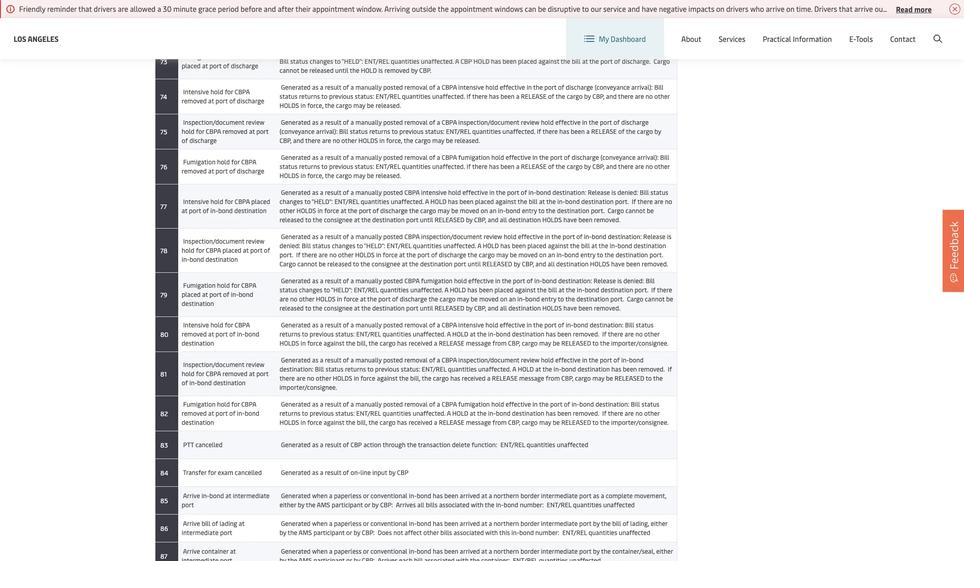 Task type: locate. For each thing, give the bounding box(es) containing it.
manually for generated as a result of a manually posted removal of a cbpa inspection/document review hold effective in the port of discharge (conveyance arrival): bill status returns to previous status: ent/rel quantities unaffected. if there has been a release of the cargo by cbp, and there are no other holds in force, the cargo may be released.
[[356, 118, 382, 127]]

6 result from the top
[[325, 188, 341, 197]]

1 paperless from the top
[[334, 492, 362, 501]]

2 vertical spatial message
[[466, 419, 491, 427]]

force, inside generated as a result of a manually posted removal of a cbpa fumigation hold effective in the port of discharge (conveyance arrival): bill status returns to previous status: ent/rel quantities unaffected. if there has been a release of the cargo by cbp, and there are no other holds in force, the cargo may be released.
[[307, 171, 324, 180]]

arrive down transfer
[[183, 492, 200, 501]]

bill, for intensive
[[357, 339, 367, 348]]

6 removal from the top
[[405, 400, 428, 409]]

container/seal,
[[612, 548, 655, 556]]

0 horizontal spatial bills
[[426, 501, 438, 510]]

1 horizontal spatial cbp.
[[469, 31, 481, 40]]

bond
[[565, 197, 580, 206], [506, 207, 520, 215], [618, 242, 632, 250], [564, 251, 579, 259], [585, 286, 599, 295], [525, 295, 540, 304], [496, 330, 511, 339], [562, 365, 576, 374], [496, 409, 511, 418]]

for down fumigation hold for cbpa placed at port of in‑bond destination
[[225, 321, 233, 330]]

1 vertical spatial either
[[651, 520, 668, 528]]

1 result from the top
[[325, 13, 341, 21]]

as inside generated as a result of a manually posted cbpa fumigation hold effective in the port of discharge (conveyance arrival): release is denied: bill status changes to "held": ent/rel quantities unaffected. a cbp hold has been placed against the bill at the port of discharge.  cargo cannot be released until the hold is removed by cbp.
[[312, 48, 319, 57]]

paperless
[[334, 492, 362, 501], [334, 520, 362, 528], [334, 548, 362, 556]]

cannot inside generated as a result of a manually posted cbpa intensive hold effective in the port of in‑bond destination: release is denied: bill status changes to "held": ent/rel quantities unaffected. a hold has been placed against the bill at the in-bond destination port.  if there are no other holds in force at the port of discharge the cargo may be moved on an in-bond entry to the destination port.  cargo cannot be released to the consignee at the destination port until released by cbp, and all destination holds have been removed.
[[626, 207, 645, 215]]

removal
[[405, 83, 428, 92], [405, 118, 428, 127], [405, 153, 428, 162], [405, 321, 428, 330], [405, 356, 428, 365], [405, 400, 428, 409]]

arrive right who
[[766, 4, 785, 14]]

arrives up affect
[[396, 501, 416, 510]]

bond inside the generated as a result of a manually posted removal of a cbpa fumigation hold effective in the port of in‑bond destination: bill status returns to previous status: ent/rel quantities unaffected. a hold at the in-bond destination has been removed.  if there are no other holds in force against the bill, the cargo has received a release message from cbp, cargo may be released to the importer/consignee.
[[496, 409, 511, 418]]

may
[[353, 101, 366, 110], [432, 136, 444, 145], [353, 171, 366, 180], [438, 207, 450, 215], [496, 251, 508, 259], [457, 295, 469, 304], [539, 339, 551, 348], [593, 374, 605, 383], [539, 419, 551, 427]]

10 generated from the top
[[281, 356, 311, 365]]

0 vertical spatial participant
[[332, 501, 363, 510]]

0 horizontal spatial outside
[[412, 4, 436, 14]]

cbp,
[[593, 92, 605, 101], [280, 136, 292, 145], [593, 162, 605, 171], [474, 216, 486, 224], [522, 260, 534, 269], [474, 304, 486, 313], [508, 339, 520, 348], [562, 374, 574, 383], [508, 419, 520, 427]]

2 manually from the top
[[356, 48, 382, 57]]

generated inside generated as a result of a manually posted cbpa inspection/document review hold effective in the port of discharge (conveyance arrival): release is denied: bill status changes to "held": ent/rel quantities unaffected. a cbp hold has been placed against the bill at the port of discharge.  cargo cannot be released until the hold is removed by cbp.
[[281, 13, 311, 21]]

1 northern from the top
[[494, 492, 519, 501]]

2 vertical spatial arrive
[[183, 548, 200, 556]]

3 conventional from the top
[[371, 548, 407, 556]]

discharge inside generated as a result of a manually posted cbpa intensive hold effective in the port of in‑bond destination: release is denied: bill status changes to "held": ent/rel quantities unaffected. a hold has been placed against the bill at the in-bond destination port.  if there are no other holds in force at the port of discharge the cargo may be moved on an in-bond entry to the destination port.  cargo cannot be released to the consignee at the destination port until released by cbp, and all destination holds have been removed.
[[380, 207, 408, 215]]

8 result from the top
[[325, 277, 341, 285]]

arrived for with
[[460, 492, 480, 501]]

2 result from the top
[[325, 48, 341, 57]]

removed. for generated as a result of a manually posted cbpa intensive hold effective in the port of in‑bond destination: release is denied: bill status changes to "held": ent/rel quantities unaffected. a hold has been placed against the bill at the in-bond destination port.  if there are no other holds in force at the port of discharge the cargo may be moved on an in-bond entry to the destination port.  cargo cannot be released to the consignee at the destination port until released by cbp, and all destination holds have been removed.
[[594, 216, 621, 224]]

arrives left each
[[378, 557, 398, 562]]

quantities inside generated as a result of a manually posted removal of a cbpa inspection/document review hold effective in the port of discharge (conveyance arrival): bill status returns to previous status: ent/rel quantities unaffected. if there has been a release of the cargo by cbp, and there are no other holds in force, the cargo may be released.
[[472, 127, 501, 136]]

port inside inspection/document review hold for cbpa removed at port of in‑bond destination
[[256, 370, 269, 378]]

impacts
[[689, 4, 715, 14]]

intensive down fumigation hold for cbpa placed at port of in‑bond destination
[[183, 321, 209, 330]]

1 inspection/document from the top
[[183, 13, 244, 21]]

cbpa inside generated as a result of a manually posted removal of a cbpa inspection/document review hold effective in the port of in‑bond destination: bill status returns to previous status: ent/rel quantities unaffected. a hold at the in-bond destination has been removed.  if there are no other holds in force against the bill, the cargo has received a release message from cbp, cargo may be released to the importer/consignee.
[[442, 356, 457, 365]]

3 intensive from the top
[[183, 321, 209, 330]]

as for generated as a result of cbp action through the transaction delete function:  ent/rel quantities unaffected
[[312, 441, 319, 450]]

0 vertical spatial consignee
[[324, 216, 353, 224]]

with left this
[[485, 529, 498, 538]]

generated as a result of cbp action through the transaction delete function:  ent/rel quantities unaffected
[[280, 441, 589, 450]]

importer/consignee.
[[611, 339, 669, 348], [280, 383, 337, 392], [611, 419, 669, 427]]

paperless inside generated when a paperless or conventional in‑bond has been arrived at a northern border intermediate port by the container/seal, either by the ams participant or by cbp:  arrives each bill associated with the container:  ent/rel quantities unaffected
[[334, 548, 362, 556]]

at inside fumigation hold for cbpa placed at port of discharge
[[202, 62, 208, 70]]

inspection/document inside inspection/document review hold for cbpa placed at port of discharge
[[183, 13, 244, 21]]

1 horizontal spatial drivers
[[726, 4, 749, 14]]

been inside generated when a paperless or conventional in‑bond has been arrived at a northern border intermediate port as a complete movement, either by the ams participant or by cbp:  arrives all bills associated with the in‑bond number:  ent/rel quantities unaffected
[[444, 492, 458, 501]]

removed
[[434, 31, 459, 40], [385, 66, 410, 75], [182, 97, 207, 105], [223, 127, 248, 136], [182, 167, 207, 176], [182, 330, 207, 339], [223, 370, 248, 378], [182, 409, 207, 418]]

intensive right 77 at the top of the page
[[183, 197, 209, 206]]

or
[[363, 492, 369, 501], [365, 501, 370, 510], [363, 520, 369, 528], [346, 529, 352, 538], [363, 548, 369, 556], [346, 557, 352, 562]]

with down generated when a paperless or conventional in‑bond has been arrived at a northern border intermediate port by the bill of lading, either by the ams participant or by cbp:  does not affect other bills associated with this in‑bond number:  ent/rel quantities unaffected
[[456, 557, 469, 562]]

8 manually from the top
[[356, 277, 382, 285]]

manually inside generated as a result of a manually posted cbpa inspection/document review hold effective in the port of in‑bond destination: release is denied: bill status changes to "held": ent/rel quantities unaffected. a hold has been placed against the bill at the in-bond destination port.  if there are no other holds in force at the port of discharge the cargo may be moved on an in-bond entry to the destination port. cargo cannot be released to the consignee at the destination port until released by cbp, and all destination holds have been removed.
[[356, 233, 382, 241]]

1 vertical spatial intensive
[[183, 197, 209, 206]]

released inside generated as a result of a manually posted cbpa inspection/document review hold effective in the port of in‑bond destination: release is denied: bill status changes to "held": ent/rel quantities unaffected. a hold has been placed against the bill at the in-bond destination port.  if there are no other holds in force at the port of discharge the cargo may be moved on an in-bond entry to the destination port. cargo cannot be released to the consignee at the destination port until released by cbp, and all destination holds have been removed.
[[327, 260, 352, 269]]

6 posted from the top
[[383, 188, 403, 197]]

released inside generated as a result of a manually posted cbpa fumigation hold effective in the port of in‑bond destination: release is denied: bill status changes to "held": ent/rel quantities unaffected. a hold has been placed against the bill at the in-bond destination port.  if there are no other holds in force at the port of discharge the cargo may be moved on an in-bond entry to the destination port.  cargo cannot be released to the consignee at the destination port until released by cbp, and all destination holds have been removed.
[[435, 304, 464, 313]]

exam
[[218, 469, 233, 477]]

arrived down generated when a paperless or conventional in‑bond has been arrived at a northern border intermediate port as a complete movement, either by the ams participant or by cbp:  arrives all bills associated with the in‑bond number:  ent/rel quantities unaffected
[[460, 520, 480, 528]]

quantities
[[443, 22, 472, 31], [391, 57, 420, 66], [402, 92, 431, 101], [472, 127, 501, 136], [402, 162, 431, 171], [361, 197, 389, 206], [413, 242, 442, 250], [380, 286, 409, 295], [383, 330, 411, 339], [448, 365, 477, 374], [383, 409, 411, 418], [527, 441, 555, 450], [573, 501, 602, 510], [589, 529, 617, 538], [539, 557, 568, 562]]

77
[[159, 202, 167, 211]]

2 when from the top
[[312, 520, 328, 528]]

northern for quantities
[[494, 548, 519, 556]]

conventional for by
[[371, 520, 407, 528]]

3 northern from the top
[[494, 548, 519, 556]]

0 vertical spatial arrives
[[396, 501, 416, 510]]

hold inside intensive hold for cbpa removed at port of in‑bond destination
[[211, 321, 223, 330]]

cbpa inside inspection/document review hold for cbpa removed at port of in‑bond destination
[[206, 370, 221, 378]]

1 vertical spatial entry
[[581, 251, 596, 259]]

read
[[896, 4, 913, 14]]

9 generated from the top
[[281, 321, 311, 330]]

port inside generated when a paperless or conventional in‑bond has been arrived at a northern border intermediate port by the container/seal, either by the ams participant or by cbp:  arrives each bill associated with the container:  ent/rel quantities unaffected
[[579, 548, 592, 556]]

6 generated from the top
[[281, 188, 311, 197]]

intensive
[[458, 83, 484, 92], [421, 188, 447, 197], [458, 321, 484, 330]]

be
[[538, 4, 546, 14], [350, 31, 358, 40], [301, 66, 308, 75], [367, 101, 374, 110], [446, 136, 453, 145], [367, 171, 374, 180], [451, 207, 458, 215], [647, 207, 654, 215], [510, 251, 517, 259], [319, 260, 326, 269], [471, 295, 478, 304], [666, 295, 673, 304], [553, 339, 560, 348], [606, 374, 613, 383], [553, 419, 560, 427]]

76
[[159, 163, 167, 171]]

6 manually from the top
[[356, 188, 382, 197]]

drivers left who
[[726, 4, 749, 14]]

manually for generated as a result of a manually posted removal of a cbpa intensive hold effective in the port of in‑bond destination: bill status returns to previous status: ent/rel quantities unaffected. a hold at the in-bond destination has been removed.  if there are no other holds in force against the bill, the cargo has received a release message from cbp, cargo may be released to the importer/consignee.
[[356, 321, 382, 330]]

discharge
[[584, 13, 612, 21], [182, 31, 209, 40], [534, 48, 562, 57], [231, 62, 258, 70], [566, 83, 593, 92], [237, 97, 264, 105], [621, 118, 649, 127], [189, 136, 217, 145], [572, 153, 599, 162], [237, 167, 264, 176], [380, 207, 408, 215], [439, 251, 466, 259], [400, 295, 427, 304]]

appointment left window.
[[312, 4, 355, 14]]

removal inside generated as a result of a manually posted removal of a cbpa inspection/document review hold effective in the port of in‑bond destination: bill status returns to previous status: ent/rel quantities unaffected. a hold at the in-bond destination has been removed.  if there are no other holds in force against the bill, the cargo has received a release message from cbp, cargo may be released to the importer/consignee.
[[405, 356, 428, 365]]

that right reminder
[[78, 4, 92, 14]]

0 horizontal spatial entry
[[522, 207, 537, 215]]

0 vertical spatial force,
[[307, 101, 324, 110]]

5 generated from the top
[[281, 153, 311, 162]]

1 horizontal spatial cancelled
[[235, 469, 262, 477]]

1 horizontal spatial their
[[901, 4, 916, 14]]

1 vertical spatial consignee
[[372, 260, 400, 269]]

1 vertical spatial cbp.
[[419, 66, 432, 75]]

10 result from the top
[[325, 356, 341, 365]]

in
[[545, 13, 550, 21], [495, 48, 501, 57], [527, 83, 532, 92], [301, 101, 306, 110], [582, 118, 587, 127], [380, 136, 385, 145], [533, 153, 538, 162], [301, 171, 306, 180], [490, 188, 495, 197], [318, 207, 323, 215], [545, 233, 550, 241], [376, 251, 381, 259], [495, 277, 501, 285], [337, 295, 342, 304], [527, 321, 532, 330], [301, 339, 306, 348], [582, 356, 587, 365], [354, 374, 359, 383], [533, 400, 538, 409], [301, 419, 306, 427]]

4 generated from the top
[[281, 118, 311, 127]]

removal for generated as a result of a manually posted removal of a cbpa inspection/document review hold effective in the port of discharge (conveyance arrival): bill status returns to previous status: ent/rel quantities unaffected. if there has been a release of the cargo by cbp, and there are no other holds in force, the cargo may be released.
[[405, 118, 428, 127]]

14 generated from the top
[[281, 492, 311, 501]]

status: inside generated as a result of a manually posted removal of a cbpa inspection/document review hold effective in the port of in‑bond destination: bill status returns to previous status: ent/rel quantities unaffected. a hold at the in-bond destination has been removed.  if there are no other holds in force against the bill, the cargo has received a release message from cbp, cargo may be released to the importer/consignee.
[[401, 365, 420, 374]]

result inside generated as a result of a manually posted cbpa inspection/document review hold effective in the port of in‑bond destination: release is denied: bill status changes to "held": ent/rel quantities unaffected. a hold has been placed against the bill at the in-bond destination port.  if there are no other holds in force at the port of discharge the cargo may be moved on an in-bond entry to the destination port. cargo cannot be released to the consignee at the destination port until released by cbp, and all destination holds have been removed.
[[325, 233, 341, 241]]

1 vertical spatial when
[[312, 520, 328, 528]]

when for ams
[[312, 492, 328, 501]]

cannot inside generated as a result of a manually posted cbpa fumigation hold effective in the port of discharge (conveyance arrival): release is denied: bill status changes to "held": ent/rel quantities unaffected. a cbp hold has been placed against the bill at the port of discharge.  cargo cannot be released until the hold is removed by cbp.
[[280, 66, 299, 75]]

1 arrive from the top
[[183, 492, 200, 501]]

30
[[163, 4, 172, 14]]

generated for generated when a paperless or conventional in‑bond has been arrived at a northern border intermediate port by the container/seal, either by the ams participant or by cbp:  arrives each bill associated with the container:  ent/rel quantities unaffected
[[281, 548, 311, 556]]

removal for generated as a result of a manually posted removal of a cbpa fumigation hold effective in the port of in‑bond destination: bill status returns to previous status: ent/rel quantities unaffected. a hold at the in-bond destination has been removed.  if there are no other holds in force against the bill, the cargo has received a release message from cbp, cargo may be released to the importer/consignee.
[[405, 400, 428, 409]]

paperless for participant
[[334, 520, 362, 528]]

fumigation right '76'
[[183, 158, 216, 166]]

2 vertical spatial paperless
[[334, 548, 362, 556]]

2 vertical spatial ams
[[299, 557, 312, 562]]

received inside generated as a result of a manually posted removal of a cbpa inspection/document review hold effective in the port of in‑bond destination: bill status returns to previous status: ent/rel quantities unaffected. a hold at the in-bond destination has been removed.  if there are no other holds in force against the bill, the cargo has received a release message from cbp, cargo may be released to the importer/consignee.
[[462, 374, 486, 383]]

3 when from the top
[[312, 548, 328, 556]]

manually for generated as a result of a manually posted cbpa inspection/document review hold effective in the port of in‑bond destination: release is denied: bill status changes to "held": ent/rel quantities unaffected. a hold has been placed against the bill at the in-bond destination port.  if there are no other holds in force at the port of discharge the cargo may be moved on an in-bond entry to the destination port. cargo cannot be released to the consignee at the destination port until released by cbp, and all destination holds have been removed.
[[356, 233, 382, 241]]

status: inside generated as a result of a manually posted removal of a cbpa inspection/document review hold effective in the port of discharge (conveyance arrival): bill status returns to previous status: ent/rel quantities unaffected. if there has been a release of the cargo by cbp, and there are no other holds in force, the cargo may be released.
[[425, 127, 445, 136]]

2 posted from the top
[[383, 48, 403, 57]]

1 when from the top
[[312, 492, 328, 501]]

2 removal from the top
[[405, 118, 428, 127]]

fumigation right 73
[[183, 52, 216, 61]]

other
[[655, 92, 670, 101], [342, 136, 357, 145], [655, 162, 670, 171], [280, 207, 295, 215], [338, 251, 354, 259], [299, 295, 314, 304], [644, 330, 660, 339], [316, 374, 331, 383], [644, 409, 660, 418], [423, 529, 439, 538]]

posted for generated as a result of a manually posted cbpa intensive hold effective in the port of in‑bond destination: release is denied: bill status changes to "held": ent/rel quantities unaffected. a hold has been placed against the bill at the in-bond destination port.  if there are no other holds in force at the port of discharge the cargo may be moved on an in-bond entry to the destination port.  cargo cannot be released to the consignee at the destination port until released by cbp, and all destination holds have been removed.
[[383, 188, 403, 197]]

2 vertical spatial bill,
[[357, 419, 367, 427]]

2 paperless from the top
[[334, 520, 362, 528]]

0 vertical spatial message
[[466, 339, 491, 348]]

1 border from the top
[[521, 492, 540, 501]]

has inside generated as a result of a manually posted cbpa fumigation hold effective in the port of in‑bond destination: release is denied: bill status changes to "held": ent/rel quantities unaffected. a hold has been placed against the bill at the in-bond destination port.  if there are no other holds in force at the port of discharge the cargo may be moved on an in-bond entry to the destination port.  cargo cannot be released to the consignee at the destination port until released by cbp, and all destination holds have been removed.
[[468, 286, 478, 295]]

associated
[[439, 501, 470, 510], [454, 529, 484, 538], [424, 557, 455, 562]]

quantities inside "generated as a result of a manually posted removal of a cbpa intensive hold effective in the port of in‑bond destination: bill status returns to previous status: ent/rel quantities unaffected. a hold at the in-bond destination has been removed.  if there are no other holds in force against the bill, the cargo has received a release message from cbp, cargo may be released to the importer/consignee."
[[383, 330, 411, 339]]

0 vertical spatial moved
[[460, 207, 479, 215]]

as for generated as a result of a manually posted removal of a cbpa inspection/document review hold effective in the port of discharge (conveyance arrival): bill status returns to previous status: ent/rel quantities unaffected. if there has been a release of the cargo by cbp, and there are no other holds in force, the cargo may be released.
[[312, 118, 319, 127]]

hold
[[526, 22, 542, 31], [411, 31, 427, 40], [474, 57, 490, 66], [361, 66, 377, 75], [431, 197, 447, 206], [483, 242, 499, 250], [450, 286, 466, 295], [452, 330, 468, 339], [518, 365, 534, 374], [452, 409, 468, 418]]

as inside the generated as a result of a manually posted removal of a cbpa fumigation hold effective in the port of in‑bond destination: bill status returns to previous status: ent/rel quantities unaffected. a hold at the in-bond destination has been removed.  if there are no other holds in force against the bill, the cargo has received a release message from cbp, cargo may be released to the importer/consignee.
[[312, 400, 319, 409]]

(conveyance
[[613, 13, 648, 21], [563, 48, 598, 57], [595, 83, 630, 92], [280, 127, 315, 136], [601, 153, 636, 162]]

0 vertical spatial northern
[[494, 492, 519, 501]]

2 vertical spatial either
[[656, 548, 673, 556]]

generated inside generated when a paperless or conventional in‑bond has been arrived at a northern border intermediate port by the container/seal, either by the ams participant or by cbp:  arrives each bill associated with the container:  ent/rel quantities unaffected
[[281, 548, 311, 556]]

0 vertical spatial ams
[[317, 501, 330, 510]]

ams inside generated when a paperless or conventional in‑bond has been arrived at a northern border intermediate port by the container/seal, either by the ams participant or by cbp:  arrives each bill associated with the container:  ent/rel quantities unaffected
[[299, 557, 312, 562]]

bills
[[426, 501, 438, 510], [440, 529, 452, 538]]

been inside "generated as a result of a manually posted removal of a cbpa intensive hold effective in the port of in‑bond destination: bill status returns to previous status: ent/rel quantities unaffected. a hold at the in-bond destination has been removed.  if there are no other holds in force against the bill, the cargo has received a release message from cbp, cargo may be released to the importer/consignee."
[[558, 330, 572, 339]]

1 vertical spatial bill,
[[410, 374, 420, 383]]

for right "78" on the top of page
[[196, 246, 204, 255]]

1 vertical spatial removed.
[[642, 260, 668, 269]]

released inside generated as a result of a manually posted cbpa intensive hold effective in the port of in‑bond destination: release is denied: bill status changes to "held": ent/rel quantities unaffected. a hold has been placed against the bill at the in-bond destination port.  if there are no other holds in force at the port of discharge the cargo may be moved on an in-bond entry to the destination port.  cargo cannot be released to the consignee at the destination port until released by cbp, and all destination holds have been removed.
[[280, 216, 304, 224]]

2 arrive from the top
[[183, 520, 200, 528]]

bills inside generated when a paperless or conventional in‑bond has been arrived at a northern border intermediate port as a complete movement, either by the ams participant or by cbp:  arrives all bills associated with the in‑bond number:  ent/rel quantities unaffected
[[426, 501, 438, 510]]

0 horizontal spatial cbp.
[[419, 66, 432, 75]]

removal inside generated as a result of a manually posted removal of a cbpa inspection/document review hold effective in the port of discharge (conveyance arrival): bill status returns to previous status: ent/rel quantities unaffected. if there has been a release of the cargo by cbp, and there are no other holds in force, the cargo may be released.
[[405, 118, 428, 127]]

for down fumigation hold for cbpa placed at port of discharge
[[225, 88, 233, 96]]

result for generated as a result of a manually posted removal of a cbpa intensive hold effective in the port of discharge (conveyance arrival): bill status returns to previous status: ent/rel quantities unaffected. if there has been a release of the cargo by cbp, and there are no other holds in force, the cargo may be released.
[[325, 83, 341, 92]]

11 posted from the top
[[383, 400, 403, 409]]

1 vertical spatial border
[[521, 520, 540, 528]]

returns inside the generated as a result of a manually posted removal of a cbpa fumigation hold effective in the port of in‑bond destination: bill status returns to previous status: ent/rel quantities unaffected. a hold at the in-bond destination has been removed.  if there are no other holds in force against the bill, the cargo has received a release message from cbp, cargo may be released to the importer/consignee.
[[280, 409, 301, 418]]

1 horizontal spatial arrive
[[855, 4, 873, 14]]

1 vertical spatial bills
[[440, 529, 452, 538]]

other inside generated as a result of a manually posted removal of a cbpa fumigation hold effective in the port of discharge (conveyance arrival): bill status returns to previous status: ent/rel quantities unaffected. if there has been a release of the cargo by cbp, and there are no other holds in force, the cargo may be released.
[[655, 162, 670, 171]]

review inside inspection/document review hold for cbpa removed at port of discharge
[[246, 118, 265, 127]]

8 posted from the top
[[383, 277, 403, 285]]

2 vertical spatial from
[[493, 419, 507, 427]]

against
[[591, 22, 611, 31], [539, 57, 559, 66], [496, 197, 516, 206], [548, 242, 569, 250], [515, 286, 536, 295], [324, 339, 344, 348], [377, 374, 398, 383], [324, 419, 344, 427]]

2 vertical spatial participant
[[314, 557, 345, 562]]

review inside generated as a result of a manually posted removal of a cbpa inspection/document review hold effective in the port of discharge (conveyance arrival): bill status returns to previous status: ent/rel quantities unaffected. if there has been a release of the cargo by cbp, and there are no other holds in force, the cargo may be released.
[[521, 118, 540, 127]]

1 horizontal spatial appointment
[[451, 4, 493, 14]]

3 generated from the top
[[281, 83, 311, 92]]

removal for generated as a result of a manually posted removal of a cbpa intensive hold effective in the port of in‑bond destination: bill status returns to previous status: ent/rel quantities unaffected. a hold at the in-bond destination has been removed.  if there are no other holds in force against the bill, the cargo has received a release message from cbp, cargo may be released to the importer/consignee.
[[405, 321, 428, 330]]

2 vertical spatial released.
[[376, 171, 401, 180]]

11 result from the top
[[325, 400, 341, 409]]

arrived
[[460, 492, 480, 501], [460, 520, 480, 528], [460, 548, 480, 556]]

posted for generated as a result of a manually posted removal of a cbpa inspection/document review hold effective in the port of in‑bond destination: bill status returns to previous status: ent/rel quantities unaffected. a hold at the in-bond destination has been removed.  if there are no other holds in force against the bill, the cargo has received a release message from cbp, cargo may be released to the importer/consignee.
[[383, 356, 403, 365]]

cbpa inside inspection/document review hold for cbpa placed at port of in‑bond destination
[[206, 246, 221, 255]]

when inside generated when a paperless or conventional in‑bond has been arrived at a northern border intermediate port by the bill of lading, either by the ams participant or by cbp:  does not affect other bills associated with this in‑bond number:  ent/rel quantities unaffected
[[312, 520, 328, 528]]

cancelled right "ptt"
[[196, 441, 223, 450]]

hold inside "generated as a result of a manually posted removal of a cbpa intensive hold effective in the port of discharge (conveyance arrival): bill status returns to previous status: ent/rel quantities unaffected. if there has been a release of the cargo by cbp, and there are no other holds in force, the cargo may be released."
[[486, 83, 498, 92]]

status inside generated as a result of a manually posted cbpa inspection/document review hold effective in the port of discharge (conveyance arrival): release is denied: bill status changes to "held": ent/rel quantities unaffected. a cbp hold has been placed against the bill at the port of discharge.  cargo cannot be released until the hold is removed by cbp.
[[342, 22, 360, 31]]

message for intensive
[[466, 339, 491, 348]]

result for generated as a result of a manually posted cbpa fumigation hold effective in the port of discharge (conveyance arrival): release is denied: bill status changes to "held": ent/rel quantities unaffected. a cbp hold has been placed against the bill at the port of discharge.  cargo cannot be released until the hold is removed by cbp.
[[325, 48, 341, 57]]

0 horizontal spatial that
[[78, 4, 92, 14]]

bill inside generated as a result of a manually posted cbpa fumigation hold effective in the port of in‑bond destination: release is denied: bill status changes to "held": ent/rel quantities unaffected. a hold has been placed against the bill at the in-bond destination port.  if there are no other holds in force at the port of discharge the cargo may be moved on an in-bond entry to the destination port.  cargo cannot be released to the consignee at the destination port until released by cbp, and all destination holds have been removed.
[[548, 286, 557, 295]]

inspection/document
[[421, 13, 482, 21], [458, 118, 520, 127], [421, 233, 482, 241], [458, 356, 520, 365]]

generated as a result of a manually posted removal of a cbpa intensive hold effective in the port of discharge (conveyance arrival): bill status returns to previous status: ent/rel quantities unaffected. if there has been a release of the cargo by cbp, and there are no other holds in force, the cargo may be released.
[[280, 83, 670, 110]]

there inside the generated as a result of a manually posted removal of a cbpa fumigation hold effective in the port of in‑bond destination: bill status returns to previous status: ent/rel quantities unaffected. a hold at the in-bond destination has been removed.  if there are no other holds in force against the bill, the cargo has received a release message from cbp, cargo may be released to the importer/consignee.
[[608, 409, 623, 418]]

associated right each
[[424, 557, 455, 562]]

2 vertical spatial border
[[521, 548, 540, 556]]

been inside generated when a paperless or conventional in‑bond has been arrived at a northern border intermediate port by the bill of lading, either by the ams participant or by cbp:  does not affect other bills associated with this in‑bond number:  ent/rel quantities unaffected
[[444, 520, 458, 528]]

7 result from the top
[[325, 233, 341, 241]]

released inside generated as a result of a manually posted cbpa fumigation hold effective in the port of in‑bond destination: release is denied: bill status changes to "held": ent/rel quantities unaffected. a hold has been placed against the bill at the in-bond destination port.  if there are no other holds in force at the port of discharge the cargo may be moved on an in-bond entry to the destination port.  cargo cannot be released to the consignee at the destination port until released by cbp, and all destination holds have been removed.
[[280, 304, 304, 313]]

force, for generated as a result of a manually posted removal of a cbpa intensive hold effective in the port of discharge (conveyance arrival): bill status returns to previous status: ent/rel quantities unaffected. if there has been a release of the cargo by cbp, and there are no other holds in force, the cargo may be released.
[[307, 101, 324, 110]]

inspection/document for inspection/document review hold for cbpa removed at port of discharge
[[183, 118, 244, 127]]

outside up login in the right of the page
[[875, 4, 899, 14]]

3 paperless from the top
[[334, 548, 362, 556]]

quantities inside generated as a result of a manually posted cbpa inspection/document review hold effective in the port of discharge (conveyance arrival): release is denied: bill status changes to "held": ent/rel quantities unaffected. a cbp hold has been placed against the bill at the port of discharge.  cargo cannot be released until the hold is removed by cbp.
[[443, 22, 472, 31]]

arrive up tools
[[855, 4, 873, 14]]

with up generated when a paperless or conventional in‑bond has been arrived at a northern border intermediate port by the bill of lading, either by the ams participant or by cbp:  does not affect other bills associated with this in‑bond number:  ent/rel quantities unaffected
[[471, 501, 484, 510]]

arrive
[[183, 492, 200, 501], [183, 520, 200, 528], [183, 548, 200, 556]]

cancelled right exam
[[235, 469, 262, 477]]

fumigation down inspection/document review hold for cbpa placed at port of in‑bond destination
[[183, 281, 216, 290]]

manually for generated as a result of a manually posted cbpa intensive hold effective in the port of in‑bond destination: release is denied: bill status changes to "held": ent/rel quantities unaffected. a hold has been placed against the bill at the in-bond destination port.  if there are no other holds in force at the port of discharge the cargo may be moved on an in-bond entry to the destination port.  cargo cannot be released to the consignee at the destination port until released by cbp, and all destination holds have been removed.
[[356, 188, 382, 197]]

appointment up account
[[918, 4, 960, 14]]

cbp, inside generated as a result of a manually posted removal of a cbpa fumigation hold effective in the port of discharge (conveyance arrival): bill status returns to previous status: ent/rel quantities unaffected. if there has been a release of the cargo by cbp, and there are no other holds in force, the cargo may be released.
[[593, 162, 605, 171]]

1 vertical spatial ams
[[299, 529, 312, 538]]

is inside generated as a result of a manually posted cbpa inspection/document review hold effective in the port of in‑bond destination: release is denied: bill status changes to "held": ent/rel quantities unaffected. a hold has been placed against the bill at the in-bond destination port.  if there are no other holds in force at the port of discharge the cargo may be moved on an in-bond entry to the destination port. cargo cannot be released to the consignee at the destination port until released by cbp, and all destination holds have been removed.
[[667, 233, 672, 241]]

northern for in‑bond
[[494, 492, 519, 501]]

of inside intensive hold for cbpa removed at port of discharge
[[229, 97, 235, 105]]

that right drivers
[[839, 4, 853, 14]]

action
[[364, 441, 381, 450]]

1 generated from the top
[[281, 13, 311, 21]]

for down inspection/document review hold for cbpa removed at port of discharge
[[231, 158, 240, 166]]

(conveyance inside generated as a result of a manually posted removal of a cbpa fumigation hold effective in the port of discharge (conveyance arrival): bill status returns to previous status: ent/rel quantities unaffected. if there has been a release of the cargo by cbp, and there are no other holds in force, the cargo may be released.
[[601, 153, 636, 162]]

2 vertical spatial associated
[[424, 557, 455, 562]]

generated for generated as a result of cbp action through the transaction delete function:  ent/rel quantities unaffected
[[281, 441, 311, 450]]

to
[[582, 4, 589, 14], [387, 22, 393, 31], [335, 57, 341, 66], [321, 92, 328, 101], [392, 127, 398, 136], [321, 162, 328, 171], [305, 197, 311, 206], [539, 207, 545, 215], [305, 216, 311, 224], [357, 242, 363, 250], [597, 251, 603, 259], [353, 260, 359, 269], [324, 286, 330, 295], [558, 295, 564, 304], [305, 304, 311, 313], [302, 330, 308, 339], [593, 339, 599, 348], [368, 365, 374, 374], [646, 374, 652, 383], [302, 409, 308, 418], [593, 419, 599, 427]]

intermediate inside generated when a paperless or conventional in‑bond has been arrived at a northern border intermediate port by the bill of lading, either by the ams participant or by cbp:  does not affect other bills associated with this in‑bond number:  ent/rel quantities unaffected
[[541, 520, 578, 528]]

as for generated as a result of a manually posted removal of a cbpa intensive hold effective in the port of discharge (conveyance arrival): bill status returns to previous status: ent/rel quantities unaffected. if there has been a release of the cargo by cbp, and there are no other holds in force, the cargo may be released.
[[312, 83, 319, 92]]

global menu
[[789, 27, 830, 37]]

review inside generated as a result of a manually posted removal of a cbpa inspection/document review hold effective in the port of in‑bond destination: bill status returns to previous status: ent/rel quantities unaffected. a hold at the in-bond destination has been removed.  if there are no other holds in force against the bill, the cargo has received a release message from cbp, cargo may be released to the importer/consignee.
[[521, 356, 540, 365]]

from
[[493, 339, 507, 348], [546, 374, 560, 383], [493, 419, 507, 427]]

1 vertical spatial associated
[[454, 529, 484, 538]]

against inside the generated as a result of a manually posted removal of a cbpa fumigation hold effective in the port of in‑bond destination: bill status returns to previous status: ent/rel quantities unaffected. a hold at the in-bond destination has been removed.  if there are no other holds in force against the bill, the cargo has received a release message from cbp, cargo may be released to the importer/consignee.
[[324, 419, 344, 427]]

15 generated from the top
[[281, 520, 311, 528]]

2 arrived from the top
[[460, 520, 480, 528]]

3 manually from the top
[[356, 83, 382, 92]]

northern
[[494, 492, 519, 501], [494, 520, 519, 528], [494, 548, 519, 556]]

1 vertical spatial paperless
[[334, 520, 362, 528]]

1 vertical spatial participant
[[314, 529, 345, 538]]

1 horizontal spatial that
[[839, 4, 853, 14]]

generated for generated as a result of a manually posted removal of a cbpa intensive hold effective in the port of discharge (conveyance arrival): bill status returns to previous status: ent/rel quantities unaffected. if there has been a release of the cargo by cbp, and there are no other holds in force, the cargo may be released.
[[281, 83, 311, 92]]

4 posted from the top
[[383, 118, 403, 127]]

minute
[[173, 4, 197, 14]]

cbp.
[[469, 31, 481, 40], [419, 66, 432, 75]]

los angeles link
[[14, 33, 59, 44]]

windows
[[495, 4, 523, 14]]

2 vertical spatial importer/consignee.
[[611, 419, 669, 427]]

1 arrived from the top
[[460, 492, 480, 501]]

placed inside generated as a result of a manually posted cbpa fumigation hold effective in the port of in‑bond destination: release is denied: bill status changes to "held": ent/rel quantities unaffected. a hold has been placed against the bill at the in-bond destination port.  if there are no other holds in force at the port of discharge the cargo may be moved on an in-bond entry to the destination port.  cargo cannot be released to the consignee at the destination port until released by cbp, and all destination holds have been removed.
[[495, 286, 514, 295]]

0 vertical spatial arrive
[[183, 492, 200, 501]]

3 result from the top
[[325, 83, 341, 92]]

my dashboard
[[599, 34, 646, 44]]

5 removal from the top
[[405, 356, 428, 365]]

2 conventional from the top
[[371, 520, 407, 528]]

and
[[264, 4, 276, 14], [628, 4, 640, 14], [606, 92, 617, 101], [293, 136, 304, 145], [606, 162, 617, 171], [488, 216, 499, 224], [536, 260, 546, 269], [488, 304, 499, 313]]

2 vertical spatial entry
[[541, 295, 557, 304]]

for right the 81
[[196, 370, 204, 378]]

2 vertical spatial conventional
[[371, 548, 407, 556]]

2 border from the top
[[521, 520, 540, 528]]

4 result from the top
[[325, 118, 341, 127]]

0 vertical spatial importer/consignee.
[[611, 339, 669, 348]]

3 inspection/document from the top
[[183, 237, 244, 246]]

16 generated from the top
[[281, 548, 311, 556]]

for down the fumigation hold for cbpa removed at port of discharge
[[225, 197, 233, 206]]

2 generated from the top
[[281, 48, 311, 57]]

3 fumigation from the top
[[183, 281, 216, 290]]

1 vertical spatial released.
[[455, 136, 480, 145]]

0 vertical spatial bills
[[426, 501, 438, 510]]

bill, inside "generated as a result of a manually posted removal of a cbpa intensive hold effective in the port of in‑bond destination: bill status returns to previous status: ent/rel quantities unaffected. a hold at the in-bond destination has been removed.  if there are no other holds in force against the bill, the cargo has received a release message from cbp, cargo may be released to the importer/consignee."
[[357, 339, 367, 348]]

73
[[159, 57, 167, 66]]

release inside generated as a result of a manually posted cbpa fumigation hold effective in the port of in‑bond destination: release is denied: bill status changes to "held": ent/rel quantities unaffected. a hold has been placed against the bill at the in-bond destination port.  if there are no other holds in force at the port of discharge the cargo may be moved on an in-bond entry to the destination port.  cargo cannot be released to the consignee at the destination port until released by cbp, and all destination holds have been removed.
[[594, 277, 616, 285]]

0 horizontal spatial drivers
[[94, 4, 116, 14]]

2 horizontal spatial appointment
[[918, 4, 960, 14]]

1 horizontal spatial entry
[[541, 295, 557, 304]]

port inside fumigation hold for cbpa removed at port of in‑bond destination
[[216, 409, 228, 418]]

bill inside generated as a result of a manually posted cbpa fumigation hold effective in the port of discharge (conveyance arrival): release is denied: bill status changes to "held": ent/rel quantities unaffected. a cbp hold has been placed against the bill at the port of discharge.  cargo cannot be released until the hold is removed by cbp.
[[572, 57, 581, 66]]

cbp up "generated as a result of a manually posted removal of a cbpa intensive hold effective in the port of discharge (conveyance arrival): bill status returns to previous status: ent/rel quantities unaffected. if there has been a release of the cargo by cbp, and there are no other holds in force, the cargo may be released."
[[461, 57, 472, 66]]

on
[[716, 4, 725, 14], [787, 4, 795, 14], [481, 207, 488, 215], [539, 251, 547, 259], [500, 295, 507, 304]]

13 generated from the top
[[281, 469, 311, 477]]

83
[[159, 441, 168, 450]]

generated inside the generated as a result of a manually posted removal of a cbpa fumigation hold effective in the port of in‑bond destination: bill status returns to previous status: ent/rel quantities unaffected. a hold at the in-bond destination has been removed.  if there are no other holds in force against the bill, the cargo has received a release message from cbp, cargo may be released to the importer/consignee.
[[281, 400, 311, 409]]

2 northern from the top
[[494, 520, 519, 528]]

before
[[241, 4, 262, 14]]

2 vertical spatial received
[[409, 419, 432, 427]]

by
[[461, 31, 467, 40], [411, 66, 418, 75], [584, 92, 591, 101], [655, 127, 661, 136], [584, 162, 591, 171], [466, 216, 473, 224], [514, 260, 521, 269], [466, 304, 473, 313], [389, 469, 396, 477], [298, 501, 305, 510], [372, 501, 379, 510], [593, 520, 600, 528], [280, 529, 286, 538], [354, 529, 360, 538], [593, 548, 600, 556], [280, 557, 286, 562], [354, 557, 360, 562]]

for right the 75
[[196, 127, 204, 136]]

2 vertical spatial when
[[312, 548, 328, 556]]

conventional up the does
[[371, 520, 407, 528]]

2 fumigation from the top
[[183, 158, 216, 166]]

4 manually from the top
[[356, 118, 382, 127]]

an
[[490, 207, 497, 215], [548, 251, 555, 259], [509, 295, 516, 304]]

result inside generated as a result of a manually posted cbpa fumigation hold effective in the port of in‑bond destination: release is denied: bill status changes to "held": ent/rel quantities unaffected. a hold has been placed against the bill at the in-bond destination port.  if there are no other holds in force at the port of discharge the cargo may be moved on an in-bond entry to the destination port.  cargo cannot be released to the consignee at the destination port until released by cbp, and all destination holds have been removed.
[[325, 277, 341, 285]]

2 vertical spatial intensive
[[183, 321, 209, 330]]

3 arrive from the top
[[183, 548, 200, 556]]

12 generated from the top
[[281, 441, 311, 450]]

released. for fumigation
[[376, 171, 401, 180]]

result for generated as a result of a manually posted cbpa inspection/document review hold effective in the port of in‑bond destination: release is denied: bill status changes to "held": ent/rel quantities unaffected. a hold has been placed against the bill at the in-bond destination port.  if there are no other holds in force at the port of discharge the cargo may be moved on an in-bond entry to the destination port. cargo cannot be released to the consignee at the destination port until released by cbp, and all destination holds have been removed.
[[325, 233, 341, 241]]

changes inside generated as a result of a manually posted cbpa fumigation hold effective in the port of discharge (conveyance arrival): release is denied: bill status changes to "held": ent/rel quantities unaffected. a cbp hold has been placed against the bill at the port of discharge.  cargo cannot be released until the hold is removed by cbp.
[[310, 57, 333, 66]]

generated for generated as a result of a manually posted cbpa inspection/document review hold effective in the port of discharge (conveyance arrival): release is denied: bill status changes to "held": ent/rel quantities unaffected. a cbp hold has been placed against the bill at the port of discharge.  cargo cannot be released until the hold is removed by cbp.
[[281, 13, 311, 21]]

2 drivers from the left
[[726, 4, 749, 14]]

12 result from the top
[[325, 441, 341, 450]]

9 posted from the top
[[383, 321, 403, 330]]

2 vertical spatial an
[[509, 295, 516, 304]]

84
[[159, 469, 168, 478]]

generated inside generated when a paperless or conventional in‑bond has been arrived at a northern border intermediate port as a complete movement, either by the ams participant or by cbp:  arrives all bills associated with the in‑bond number:  ent/rel quantities unaffected
[[281, 492, 311, 501]]

cbpa inside the fumigation hold for cbpa removed at port of discharge
[[241, 158, 256, 166]]

service
[[603, 4, 626, 14]]

for down the grace
[[196, 22, 204, 31]]

0 vertical spatial received
[[409, 339, 432, 348]]

login
[[873, 27, 891, 37]]

2 intensive from the top
[[183, 197, 209, 206]]

0 horizontal spatial with
[[456, 557, 469, 562]]

result for generated as a result of a manually posted removal of a cbpa inspection/document review hold effective in the port of in‑bond destination: bill status returns to previous status: ent/rel quantities unaffected. a hold at the in-bond destination has been removed.  if there are no other holds in force against the bill, the cargo has received a release message from cbp, cargo may be released to the importer/consignee.
[[325, 356, 341, 365]]

force, for generated as a result of a manually posted removal of a cbpa fumigation hold effective in the port of discharge (conveyance arrival): bill status returns to previous status: ent/rel quantities unaffected. if there has been a release of the cargo by cbp, and there are no other holds in force, the cargo may be released.
[[307, 171, 324, 180]]

drivers
[[94, 4, 116, 14], [726, 4, 749, 14]]

are inside generated as a result of a manually posted removal of a cbpa inspection/document review hold effective in the port of discharge (conveyance arrival): bill status returns to previous status: ent/rel quantities unaffected. if there has been a release of the cargo by cbp, and there are no other holds in force, the cargo may be released.
[[322, 136, 331, 145]]

3 posted from the top
[[383, 83, 403, 92]]

after
[[278, 4, 294, 14]]

fumigation
[[183, 52, 216, 61], [183, 158, 216, 166], [183, 281, 216, 290], [183, 400, 216, 409]]

7 manually from the top
[[356, 233, 382, 241]]

1 horizontal spatial an
[[509, 295, 516, 304]]

border
[[521, 492, 540, 501], [521, 520, 540, 528], [521, 548, 540, 556]]

2 vertical spatial intensive
[[458, 321, 484, 330]]

their right after
[[295, 4, 311, 14]]

our
[[591, 4, 602, 14]]

fumigation inside fumigation hold for cbpa placed at port of discharge
[[183, 52, 216, 61]]

arrive inside 'arrive bill of lading at intermediate port'
[[183, 520, 200, 528]]

3 border from the top
[[521, 548, 540, 556]]

for inside fumigation hold for cbpa placed at port of discharge
[[231, 52, 240, 61]]

0 horizontal spatial appointment
[[312, 4, 355, 14]]

result for generated as a result of on‑line input by cbp
[[325, 469, 341, 477]]

7 generated from the top
[[281, 233, 311, 241]]

generated for generated when a paperless or conventional in‑bond has been arrived at a northern border intermediate port as a complete movement, either by the ams participant or by cbp:  arrives all bills associated with the in‑bond number:  ent/rel quantities unaffected
[[281, 492, 311, 501]]

1 their from the left
[[295, 4, 311, 14]]

changes inside generated as a result of a manually posted cbpa fumigation hold effective in the port of in‑bond destination: release is denied: bill status changes to "held": ent/rel quantities unaffected. a hold has been placed against the bill at the in-bond destination port.  if there are no other holds in force at the port of discharge the cargo may be moved on an in-bond entry to the destination port.  cargo cannot be released to the consignee at the destination port until released by cbp, and all destination holds have been removed.
[[299, 286, 323, 295]]

services
[[719, 34, 746, 44]]

as for generated as a result of a manually posted removal of a cbpa fumigation hold effective in the port of in‑bond destination: bill status returns to previous status: ent/rel quantities unaffected. a hold at the in-bond destination has been removed.  if there are no other holds in force against the bill, the cargo has received a release message from cbp, cargo may be released to the importer/consignee.
[[312, 400, 319, 409]]

1 vertical spatial message
[[519, 374, 544, 383]]

cancelled
[[196, 441, 223, 450], [235, 469, 262, 477]]

of inside the fumigation hold for cbpa removed at port of discharge
[[229, 167, 235, 176]]

importer/consignee. for generated as a result of a manually posted removal of a cbpa fumigation hold effective in the port of in‑bond destination: bill status returns to previous status: ent/rel quantities unaffected. a hold at the in-bond destination has been removed.  if there are no other holds in force against the bill, the cargo has received a release message from cbp, cargo may be released to the importer/consignee.
[[611, 419, 669, 427]]

10 manually from the top
[[356, 356, 382, 365]]

2 horizontal spatial entry
[[581, 251, 596, 259]]

4 inspection/document from the top
[[183, 361, 244, 369]]

0 vertical spatial with
[[471, 501, 484, 510]]

0 vertical spatial from
[[493, 339, 507, 348]]

for down inspection/document review hold for cbpa removed at port of in‑bond destination
[[231, 400, 240, 409]]

13 result from the top
[[325, 469, 341, 477]]

4 fumigation from the top
[[183, 400, 216, 409]]

generated for generated as a result of a manually posted cbpa fumigation hold effective in the port of discharge (conveyance arrival): release is denied: bill status changes to "held": ent/rel quantities unaffected. a cbp hold has been placed against the bill at the port of discharge.  cargo cannot be released until the hold is removed by cbp.
[[281, 48, 311, 57]]

destination inside inspection/document review hold for cbpa placed at port of in‑bond destination
[[206, 255, 238, 264]]

e-tools
[[850, 34, 873, 44]]

complete
[[606, 492, 633, 501]]

conventional up each
[[371, 548, 407, 556]]

manually for generated as a result of a manually posted cbpa inspection/document review hold effective in the port of discharge (conveyance arrival): release is denied: bill status changes to "held": ent/rel quantities unaffected. a cbp hold has been placed against the bill at the port of discharge.  cargo cannot be released until the hold is removed by cbp.
[[356, 13, 382, 21]]

inspection/document for inspection/document review hold for cbpa placed at port of in‑bond destination
[[183, 237, 244, 246]]

"held": inside generated as a result of a manually posted cbpa fumigation hold effective in the port of in‑bond destination: release is denied: bill status changes to "held": ent/rel quantities unaffected. a hold has been placed against the bill at the in-bond destination port.  if there are no other holds in force at the port of discharge the cargo may be moved on an in-bond entry to the destination port.  cargo cannot be released to the consignee at the destination port until released by cbp, and all destination holds have been removed.
[[331, 286, 352, 295]]

2 vertical spatial force,
[[307, 171, 324, 180]]

1 vertical spatial arrives
[[378, 557, 398, 562]]

northern for associated
[[494, 520, 519, 528]]

fumigation down inspection/document review hold for cbpa removed at port of in‑bond destination
[[183, 400, 216, 409]]

1 vertical spatial force,
[[386, 136, 402, 145]]

7 posted from the top
[[383, 233, 403, 241]]

has inside generated as a result of a manually posted removal of a cbpa inspection/document review hold effective in the port of discharge (conveyance arrival): bill status returns to previous status: ent/rel quantities unaffected. if there has been a release of the cargo by cbp, and there are no other holds in force, the cargo may be released.
[[559, 127, 569, 136]]

0 vertical spatial intensive
[[458, 83, 484, 92]]

arrive container at intermediate port
[[182, 548, 236, 562]]

11 manually from the top
[[356, 400, 382, 409]]

denied:
[[309, 22, 330, 31], [653, 48, 674, 57], [618, 188, 638, 197], [280, 242, 300, 250], [624, 277, 644, 285]]

2 vertical spatial with
[[456, 557, 469, 562]]

result for generated as a result of cbp action through the transaction delete function:  ent/rel quantities unaffected
[[325, 441, 341, 450]]

for down inspection/document review hold for cbpa placed at port of in‑bond destination
[[231, 281, 240, 290]]

0 vertical spatial conventional
[[371, 492, 407, 501]]

is
[[303, 22, 308, 31], [428, 31, 433, 40], [647, 48, 651, 57], [379, 66, 383, 75], [612, 188, 616, 197], [667, 233, 672, 241], [618, 277, 622, 285]]

11 generated from the top
[[281, 400, 311, 409]]

intensive hold for cbpa placed at port of in‑bond destination
[[182, 197, 270, 215]]

destination:
[[553, 188, 586, 197], [608, 233, 642, 241], [558, 277, 592, 285], [590, 321, 624, 330], [280, 365, 313, 374], [596, 400, 630, 409]]

1 vertical spatial importer/consignee.
[[280, 383, 337, 392]]

from for intensive
[[493, 339, 507, 348]]

3 removal from the top
[[405, 153, 428, 162]]

for down inspection/document review hold for cbpa placed at port of discharge
[[231, 52, 240, 61]]

inspection/document review hold for cbpa placed at port of discharge
[[182, 13, 270, 40]]

intensive for intensive hold for cbpa removed at port of discharge
[[183, 88, 209, 96]]

friendly reminder that drivers are allowed a 30 minute grace period before and after their appointment window. arriving outside the appointment windows can be disruptive to our service and have negative impacts on drivers who arrive on time. drivers that arrive outside their appointment w
[[19, 4, 964, 14]]

until
[[385, 31, 398, 40], [335, 66, 348, 75], [420, 216, 433, 224], [468, 260, 481, 269], [420, 304, 433, 313]]

as for generated as a result of a manually posted cbpa inspection/document review hold effective in the port of in‑bond destination: release is denied: bill status changes to "held": ent/rel quantities unaffected. a hold has been placed against the bill at the in-bond destination port.  if there are no other holds in force at the port of discharge the cargo may be moved on an in-bond entry to the destination port. cargo cannot be released to the consignee at the destination port until released by cbp, and all destination holds have been removed.
[[312, 233, 319, 241]]

0 horizontal spatial cancelled
[[196, 441, 223, 450]]

as for generated as a result of on‑line input by cbp
[[312, 469, 319, 477]]

1 vertical spatial received
[[462, 374, 486, 383]]

conventional down input at the left bottom of page
[[371, 492, 407, 501]]

1 vertical spatial arrive
[[183, 520, 200, 528]]

1 posted from the top
[[383, 13, 403, 21]]

manually for generated as a result of a manually posted removal of a cbpa fumigation hold effective in the port of in‑bond destination: bill status returns to previous status: ent/rel quantities unaffected. a hold at the in-bond destination has been removed.  if there are no other holds in force against the bill, the cargo has received a release message from cbp, cargo may be released to the importer/consignee.
[[356, 400, 382, 409]]

0 vertical spatial when
[[312, 492, 328, 501]]

moved inside generated as a result of a manually posted cbpa intensive hold effective in the port of in‑bond destination: release is denied: bill status changes to "held": ent/rel quantities unaffected. a hold has been placed against the bill at the in-bond destination port.  if there are no other holds in force at the port of discharge the cargo may be moved on an in-bond entry to the destination port.  cargo cannot be released to the consignee at the destination port until released by cbp, and all destination holds have been removed.
[[460, 207, 479, 215]]

manually
[[356, 13, 382, 21], [356, 48, 382, 57], [356, 83, 382, 92], [356, 118, 382, 127], [356, 153, 382, 162], [356, 188, 382, 197], [356, 233, 382, 241], [356, 277, 382, 285], [356, 321, 382, 330], [356, 356, 382, 365], [356, 400, 382, 409]]

0 vertical spatial either
[[280, 501, 296, 510]]

for
[[196, 22, 204, 31], [231, 52, 240, 61], [225, 88, 233, 96], [196, 127, 204, 136], [231, 158, 240, 166], [225, 197, 233, 206], [196, 246, 204, 255], [231, 281, 240, 290], [225, 321, 233, 330], [196, 370, 204, 378], [231, 400, 240, 409], [208, 469, 216, 477]]

associated up generated when a paperless or conventional in‑bond has been arrived at a northern border intermediate port by the container/seal, either by the ams participant or by cbp:  arrives each bill associated with the container:  ent/rel quantities unaffected
[[454, 529, 484, 538]]

login / create account link
[[856, 18, 947, 45]]

5 posted from the top
[[383, 153, 403, 162]]

2 vertical spatial removed.
[[594, 304, 621, 313]]

2 vertical spatial arrived
[[460, 548, 480, 556]]

no inside generated as a result of a manually posted cbpa inspection/document review hold effective in the port of in‑bond destination: release is denied: bill status changes to "held": ent/rel quantities unaffected. a hold has been placed against the bill at the in-bond destination port.  if there are no other holds in force at the port of discharge the cargo may be moved on an in-bond entry to the destination port. cargo cannot be released to the consignee at the destination port until released by cbp, and all destination holds have been removed.
[[329, 251, 337, 259]]

posted inside generated as a result of a manually posted cbpa intensive hold effective in the port of in‑bond destination: release is denied: bill status changes to "held": ent/rel quantities unaffected. a hold has been placed against the bill at the in-bond destination port.  if there are no other holds in force at the port of discharge the cargo may be moved on an in-bond entry to the destination port.  cargo cannot be released to the consignee at the destination port until released by cbp, and all destination holds have been removed.
[[383, 188, 403, 197]]

release
[[521, 92, 547, 101], [591, 127, 617, 136], [521, 162, 547, 171], [439, 339, 465, 348], [492, 374, 518, 383], [439, 419, 465, 427]]

0 vertical spatial removed.
[[594, 216, 621, 224]]

0 horizontal spatial an
[[490, 207, 497, 215]]

location
[[731, 26, 759, 36]]

1 removal from the top
[[405, 83, 428, 92]]

other inside generated as a result of a manually posted removal of a cbpa inspection/document review hold effective in the port of discharge (conveyance arrival): bill status returns to previous status: ent/rel quantities unaffected. if there has been a release of the cargo by cbp, and there are no other holds in force, the cargo may be released.
[[342, 136, 357, 145]]

3 arrived from the top
[[460, 548, 480, 556]]

unaffected. inside "generated as a result of a manually posted removal of a cbpa intensive hold effective in the port of in‑bond destination: bill status returns to previous status: ent/rel quantities unaffected. a hold at the in-bond destination has been removed.  if there are no other holds in force against the bill, the cargo has received a release message from cbp, cargo may be released to the importer/consignee."
[[413, 330, 446, 339]]

when for participant
[[312, 548, 328, 556]]

5 result from the top
[[325, 153, 341, 162]]

associated up generated when a paperless or conventional in‑bond has been arrived at a northern border intermediate port by the bill of lading, either by the ams participant or by cbp:  does not affect other bills associated with this in‑bond number:  ent/rel quantities unaffected
[[439, 501, 470, 510]]

0 vertical spatial paperless
[[334, 492, 362, 501]]

drivers left allowed
[[94, 4, 116, 14]]

0 vertical spatial associated
[[439, 501, 470, 510]]

arrive right '86'
[[183, 520, 200, 528]]

outside right the arriving
[[412, 4, 436, 14]]

generated inside generated as a result of a manually posted removal of a cbpa inspection/document review hold effective in the port of discharge (conveyance arrival): bill status returns to previous status: ent/rel quantities unaffected. if there has been a release of the cargo by cbp, and there are no other holds in force, the cargo may be released.
[[281, 118, 311, 127]]

87
[[159, 552, 168, 561]]

time.
[[796, 4, 813, 14]]

status inside generated as a result of a manually posted cbpa inspection/document review hold effective in the port of in‑bond destination: release is denied: bill status changes to "held": ent/rel quantities unaffected. a hold has been placed against the bill at the in-bond destination port.  if there are no other holds in force at the port of discharge the cargo may be moved on an in-bond entry to the destination port. cargo cannot be released to the consignee at the destination port until released by cbp, and all destination holds have been removed.
[[313, 242, 330, 250]]

cbpa inside inspection/document review hold for cbpa placed at port of discharge
[[206, 22, 221, 31]]

not
[[394, 529, 403, 538]]

1 horizontal spatial outside
[[875, 4, 899, 14]]

2 inspection/document from the top
[[183, 118, 244, 127]]

status
[[342, 22, 360, 31], [290, 57, 308, 66], [280, 92, 298, 101], [350, 127, 368, 136], [280, 162, 298, 171], [651, 188, 669, 197], [313, 242, 330, 250], [280, 286, 298, 295], [636, 321, 654, 330], [326, 365, 344, 374], [642, 400, 660, 409]]

fumigation for fumigation hold for cbpa removed at port of discharge
[[183, 158, 216, 166]]

the
[[438, 4, 449, 14], [552, 13, 561, 21], [613, 22, 622, 31], [642, 22, 651, 31], [399, 31, 409, 40], [502, 48, 512, 57], [561, 57, 570, 66], [590, 57, 599, 66], [350, 66, 359, 75], [533, 83, 543, 92], [556, 92, 565, 101], [325, 101, 335, 110], [589, 118, 598, 127], [626, 127, 636, 136], [404, 136, 413, 145], [539, 153, 549, 162], [556, 162, 565, 171], [325, 171, 335, 180], [496, 188, 506, 197], [518, 197, 527, 206], [546, 197, 556, 206], [348, 207, 357, 215], [409, 207, 419, 215], [546, 207, 556, 215], [313, 216, 322, 224], [361, 216, 371, 224], [552, 233, 561, 241], [570, 242, 580, 250], [599, 242, 608, 250], [406, 251, 416, 259], [468, 251, 477, 259], [605, 251, 614, 259], [361, 260, 370, 269], [409, 260, 419, 269], [502, 277, 512, 285], [537, 286, 547, 295], [566, 286, 575, 295], [367, 295, 377, 304], [429, 295, 438, 304], [566, 295, 575, 304], [313, 304, 322, 313], [361, 304, 371, 313], [533, 321, 543, 330], [477, 330, 487, 339], [346, 339, 355, 348], [369, 339, 378, 348], [600, 339, 610, 348], [589, 356, 598, 365], [543, 365, 552, 374], [399, 374, 409, 383], [422, 374, 431, 383], [653, 374, 663, 383], [539, 400, 549, 409], [477, 409, 487, 418], [346, 419, 355, 427], [369, 419, 378, 427], [600, 419, 610, 427], [407, 441, 417, 450], [306, 501, 316, 510], [485, 501, 495, 510], [601, 520, 611, 528], [288, 529, 297, 538], [601, 548, 611, 556], [288, 557, 297, 562], [470, 557, 480, 562]]

there inside generated as a result of a manually posted cbpa intensive hold effective in the port of in‑bond destination: release is denied: bill status changes to "held": ent/rel quantities unaffected. a hold has been placed against the bill at the in-bond destination port.  if there are no other holds in force at the port of discharge the cargo may be moved on an in-bond entry to the destination port.  cargo cannot be released to the consignee at the destination port until released by cbp, and all destination holds have been removed.
[[638, 197, 653, 206]]

1 vertical spatial intensive
[[421, 188, 447, 197]]

force inside generated as a result of a manually posted removal of a cbpa inspection/document review hold effective in the port of in‑bond destination: bill status returns to previous status: ent/rel quantities unaffected. a hold at the in-bond destination has been removed.  if there are no other holds in force against the bill, the cargo has received a release message from cbp, cargo may be released to the importer/consignee.
[[361, 374, 375, 383]]

as for generated as a result of a manually posted removal of a cbpa intensive hold effective in the port of in‑bond destination: bill status returns to previous status: ent/rel quantities unaffected. a hold at the in-bond destination has been removed.  if there are no other holds in force against the bill, the cargo has received a release message from cbp, cargo may be released to the importer/consignee.
[[312, 321, 319, 330]]

2 vertical spatial consignee
[[324, 304, 353, 313]]

intermediate inside generated when a paperless or conventional in‑bond has been arrived at a northern border intermediate port by the container/seal, either by the ams participant or by cbp:  arrives each bill associated with the container:  ent/rel quantities unaffected
[[541, 548, 578, 556]]

removal inside "generated as a result of a manually posted removal of a cbpa intensive hold effective in the port of discharge (conveyance arrival): bill status returns to previous status: ent/rel quantities unaffected. if there has been a release of the cargo by cbp, and there are no other holds in force, the cargo may be released."
[[405, 83, 428, 92]]

0 vertical spatial cancelled
[[196, 441, 223, 450]]

arrived down generated when a paperless or conventional in‑bond has been arrived at a northern border intermediate port by the bill of lading, either by the ams participant or by cbp:  does not affect other bills associated with this in‑bond number:  ent/rel quantities unaffected
[[460, 548, 480, 556]]

quantities inside generated as a result of a manually posted cbpa intensive hold effective in the port of in‑bond destination: release is denied: bill status changes to "held": ent/rel quantities unaffected. a hold has been placed against the bill at the in-bond destination port.  if there are no other holds in force at the port of discharge the cargo may be moved on an in-bond entry to the destination port.  cargo cannot be released to the consignee at the destination port until released by cbp, and all destination holds have been removed.
[[361, 197, 389, 206]]

9 result from the top
[[325, 321, 341, 330]]

as inside generated when a paperless or conventional in‑bond has been arrived at a northern border intermediate port as a complete movement, either by the ams participant or by cbp:  arrives all bills associated with the in‑bond number:  ent/rel quantities unaffected
[[593, 492, 599, 501]]

destination: inside generated as a result of a manually posted removal of a cbpa inspection/document review hold effective in the port of in‑bond destination: bill status returns to previous status: ent/rel quantities unaffected. a hold at the in-bond destination has been removed.  if there are no other holds in force against the bill, the cargo has received a release message from cbp, cargo may be released to the importer/consignee.
[[280, 365, 313, 374]]

1 vertical spatial from
[[546, 374, 560, 383]]

appointment left windows
[[451, 4, 493, 14]]

1 fumigation from the top
[[183, 52, 216, 61]]

their up create
[[901, 4, 916, 14]]

9 manually from the top
[[356, 321, 382, 330]]

generated for generated as a result of a manually posted cbpa fumigation hold effective in the port of in‑bond destination: release is denied: bill status changes to "held": ent/rel quantities unaffected. a hold has been placed against the bill at the in-bond destination port.  if there are no other holds in force at the port of discharge the cargo may be moved on an in-bond entry to the destination port.  cargo cannot be released to the consignee at the destination port until released by cbp, and all destination holds have been removed.
[[281, 277, 311, 285]]

cbp down windows
[[513, 22, 524, 31]]

cargo
[[567, 92, 583, 101], [336, 101, 352, 110], [637, 127, 653, 136], [415, 136, 431, 145], [567, 162, 583, 171], [336, 171, 352, 180], [420, 207, 436, 215], [479, 251, 495, 259], [440, 295, 456, 304], [380, 339, 396, 348], [522, 339, 538, 348], [433, 374, 449, 383], [575, 374, 591, 383], [380, 419, 396, 427], [522, 419, 538, 427]]

manually for generated as a result of a manually posted cbpa fumigation hold effective in the port of discharge (conveyance arrival): release is denied: bill status changes to "held": ent/rel quantities unaffected. a cbp hold has been placed against the bill at the port of discharge.  cargo cannot be released until the hold is removed by cbp.
[[356, 48, 382, 57]]

fumigation for fumigation hold for cbpa placed at port of discharge
[[183, 52, 216, 61]]

8 generated from the top
[[281, 277, 311, 285]]

intermediate
[[233, 492, 270, 501], [541, 492, 578, 501], [541, 520, 578, 528], [182, 529, 219, 538], [541, 548, 578, 556], [182, 557, 219, 562]]

cbp. inside generated as a result of a manually posted cbpa inspection/document review hold effective in the port of discharge (conveyance arrival): release is denied: bill status changes to "held": ent/rel quantities unaffected. a cbp hold has been placed against the bill at the port of discharge.  cargo cannot be released until the hold is removed by cbp.
[[469, 31, 481, 40]]

arrive left container
[[183, 548, 200, 556]]

4 removal from the top
[[405, 321, 428, 330]]

posted for generated as a result of a manually posted cbpa inspection/document review hold effective in the port of discharge (conveyance arrival): release is denied: bill status changes to "held": ent/rel quantities unaffected. a cbp hold has been placed against the bill at the port of discharge.  cargo cannot be released until the hold is removed by cbp.
[[383, 13, 403, 21]]

importer/consignee. for generated as a result of a manually posted removal of a cbpa intensive hold effective in the port of in‑bond destination: bill status returns to previous status: ent/rel quantities unaffected. a hold at the in-bond destination has been removed.  if there are no other holds in force against the bill, the cargo has received a release message from cbp, cargo may be released to the importer/consignee.
[[611, 339, 669, 348]]

1 drivers from the left
[[94, 4, 116, 14]]

intensive right 74
[[183, 88, 209, 96]]

1 conventional from the top
[[371, 492, 407, 501]]

conventional for each
[[371, 548, 407, 556]]

removed inside inspection/document review hold for cbpa removed at port of in‑bond destination
[[223, 370, 248, 378]]

e-tools button
[[850, 18, 873, 59]]

and inside generated as a result of a manually posted cbpa fumigation hold effective in the port of in‑bond destination: release is denied: bill status changes to "held": ent/rel quantities unaffected. a hold has been placed against the bill at the in-bond destination port.  if there are no other holds in force at the port of discharge the cargo may be moved on an in-bond entry to the destination port.  cargo cannot be released to the consignee at the destination port until released by cbp, and all destination holds have been removed.
[[488, 304, 499, 313]]

1 manually from the top
[[356, 13, 382, 21]]

2 vertical spatial northern
[[494, 548, 519, 556]]

arrived up generated when a paperless or conventional in‑bond has been arrived at a northern border intermediate port by the bill of lading, either by the ams participant or by cbp:  does not affect other bills associated with this in‑bond number:  ent/rel quantities unaffected
[[460, 492, 480, 501]]

1 vertical spatial conventional
[[371, 520, 407, 528]]

0 vertical spatial an
[[490, 207, 497, 215]]

contact button
[[890, 18, 916, 59]]

1 intensive from the top
[[183, 88, 209, 96]]

border inside generated when a paperless or conventional in‑bond has been arrived at a northern border intermediate port by the container/seal, either by the ams participant or by cbp:  arrives each bill associated with the container:  ent/rel quantities unaffected
[[521, 548, 540, 556]]

1 horizontal spatial bills
[[440, 529, 452, 538]]

2 horizontal spatial with
[[485, 529, 498, 538]]

0 vertical spatial cbp.
[[469, 31, 481, 40]]

los angeles
[[14, 34, 59, 44]]

a
[[507, 22, 511, 31], [455, 57, 459, 66], [425, 197, 429, 206], [478, 242, 481, 250], [445, 286, 448, 295], [447, 330, 451, 339], [513, 365, 516, 374], [447, 409, 451, 418]]

0 vertical spatial border
[[521, 492, 540, 501]]

0 horizontal spatial their
[[295, 4, 311, 14]]



Task type: vqa. For each thing, say whether or not it's contained in the screenshot.
middle 16:30)
no



Task type: describe. For each thing, give the bounding box(es) containing it.
generated when a paperless or conventional in‑bond has been arrived at a northern border intermediate port by the bill of lading, either by the ams participant or by cbp:  does not affect other bills associated with this in‑bond number:  ent/rel quantities unaffected
[[280, 520, 668, 538]]

port inside the generated as a result of a manually posted removal of a cbpa fumigation hold effective in the port of in‑bond destination: bill status returns to previous status: ent/rel quantities unaffected. a hold at the in-bond destination has been removed.  if there are no other holds in force against the bill, the cargo has received a release message from cbp, cargo may be released to the importer/consignee.
[[550, 400, 563, 409]]

generated as a result of a manually posted cbpa fumigation hold effective in the port of in‑bond destination: release is denied: bill status changes to "held": ent/rel quantities unaffected. a hold has been placed against the bill at the in-bond destination port.  if there are no other holds in force at the port of discharge the cargo may be moved on an in-bond entry to the destination port.  cargo cannot be released to the consignee at the destination port until released by cbp, and all destination holds have been removed.
[[280, 277, 673, 313]]

port inside fumigation hold for cbpa placed at port of in‑bond destination
[[209, 290, 222, 299]]

moved for fumigation
[[479, 295, 499, 304]]

associated inside generated when a paperless or conventional in‑bond has been arrived at a northern border intermediate port by the bill of lading, either by the ams participant or by cbp:  does not affect other bills associated with this in‑bond number:  ent/rel quantities unaffected
[[454, 529, 484, 538]]

/
[[893, 27, 896, 37]]

returns inside generated as a result of a manually posted removal of a cbpa inspection/document review hold effective in the port of discharge (conveyance arrival): bill status returns to previous status: ent/rel quantities unaffected. if there has been a release of the cargo by cbp, and there are no other holds in force, the cargo may be released.
[[369, 127, 390, 136]]

2 their from the left
[[901, 4, 916, 14]]

generated for generated as a result of a manually posted removal of a cbpa intensive hold effective in the port of in‑bond destination: bill status returns to previous status: ent/rel quantities unaffected. a hold at the in-bond destination has been removed.  if there are no other holds in force against the bill, the cargo has received a release message from cbp, cargo may be released to the importer/consignee.
[[281, 321, 311, 330]]

cbp, inside "generated as a result of a manually posted removal of a cbpa intensive hold effective in the port of discharge (conveyance arrival): bill status returns to previous status: ent/rel quantities unaffected. if there has been a release of the cargo by cbp, and there are no other holds in force, the cargo may be released."
[[593, 92, 605, 101]]

as for generated as a result of a manually posted removal of a cbpa inspection/document review hold effective in the port of in‑bond destination: bill status returns to previous status: ent/rel quantities unaffected. a hold at the in-bond destination has been removed.  if there are no other holds in force against the bill, the cargo has received a release message from cbp, cargo may be released to the importer/consignee.
[[312, 356, 319, 365]]

of inside fumigation hold for cbpa placed at port of discharge
[[223, 62, 229, 70]]

an for intensive
[[490, 207, 497, 215]]

are inside the generated as a result of a manually posted removal of a cbpa fumigation hold effective in the port of in‑bond destination: bill status returns to previous status: ent/rel quantities unaffected. a hold at the in-bond destination has been removed.  if there are no other holds in force against the bill, the cargo has received a release message from cbp, cargo may be released to the importer/consignee.
[[625, 409, 634, 418]]

cbpa inside fumigation hold for cbpa placed at port of in‑bond destination
[[241, 281, 256, 290]]

grace
[[198, 4, 216, 14]]

account
[[920, 27, 947, 37]]

posted for generated as a result of a manually posted removal of a cbpa fumigation hold effective in the port of discharge (conveyance arrival): bill status returns to previous status: ent/rel quantities unaffected. if there has been a release of the cargo by cbp, and there are no other holds in force, the cargo may be released.
[[383, 153, 403, 162]]

as for generated as a result of a manually posted removal of a cbpa fumigation hold effective in the port of discharge (conveyance arrival): bill status returns to previous status: ent/rel quantities unaffected. if there has been a release of the cargo by cbp, and there are no other holds in force, the cargo may be released.
[[312, 153, 319, 162]]

if inside generated as a result of a manually posted cbpa inspection/document review hold effective in the port of in‑bond destination: release is denied: bill status changes to "held": ent/rel quantities unaffected. a hold has been placed against the bill at the in-bond destination port.  if there are no other holds in force at the port of discharge the cargo may be moved on an in-bond entry to the destination port. cargo cannot be released to the consignee at the destination port until released by cbp, and all destination holds have been removed.
[[296, 251, 300, 259]]

e-
[[850, 34, 856, 44]]

angeles
[[28, 34, 59, 44]]

practical information
[[763, 34, 832, 44]]

delete
[[452, 441, 470, 450]]

of inside inspection/document review hold for cbpa removed at port of in‑bond destination
[[182, 379, 188, 388]]

removal for generated as a result of a manually posted removal of a cbpa inspection/document review hold effective in the port of in‑bond destination: bill status returns to previous status: ent/rel quantities unaffected. a hold at the in-bond destination has been removed.  if there are no other holds in force against the bill, the cargo has received a release message from cbp, cargo may be released to the importer/consignee.
[[405, 356, 428, 365]]

arriving
[[384, 4, 410, 14]]

removal for generated as a result of a manually posted removal of a cbpa fumigation hold effective in the port of discharge (conveyance arrival): bill status returns to previous status: ent/rel quantities unaffected. if there has been a release of the cargo by cbp, and there are no other holds in force, the cargo may be released.
[[405, 153, 428, 162]]

85
[[159, 497, 168, 505]]

generated for generated as a result of a manually posted cbpa intensive hold effective in the port of in‑bond destination: release is denied: bill status changes to "held": ent/rel quantities unaffected. a hold has been placed against the bill at the in-bond destination port.  if there are no other holds in force at the port of discharge the cargo may be moved on an in-bond entry to the destination port.  cargo cannot be released to the consignee at the destination port until released by cbp, and all destination holds have been removed.
[[281, 188, 311, 197]]

practical
[[763, 34, 791, 44]]

previous inside generated as a result of a manually posted removal of a cbpa inspection/document review hold effective in the port of in‑bond destination: bill status returns to previous status: ent/rel quantities unaffected. a hold at the in-bond destination has been removed.  if there are no other holds in force against the bill, the cargo has received a release message from cbp, cargo may be released to the importer/consignee.
[[375, 365, 399, 374]]

75
[[159, 127, 167, 136]]

container
[[202, 548, 229, 556]]

entry for fumigation
[[541, 295, 557, 304]]

lading
[[220, 520, 237, 528]]

posted for generated as a result of a manually posted cbpa fumigation hold effective in the port of in‑bond destination: release is denied: bill status changes to "held": ent/rel quantities unaffected. a hold has been placed against the bill at the in-bond destination port.  if there are no other holds in force at the port of discharge the cargo may be moved on an in-bond entry to the destination port.  cargo cannot be released to the consignee at the destination port until released by cbp, and all destination holds have been removed.
[[383, 277, 403, 285]]

movement,
[[634, 492, 667, 501]]

fumigation hold for cbpa removed at port of in‑bond destination
[[182, 400, 259, 427]]

at inside 'arrive bill of lading at intermediate port'
[[239, 520, 245, 528]]

inspection/document review hold for cbpa removed at port of in‑bond destination
[[182, 361, 269, 388]]

quantities inside "generated as a result of a manually posted removal of a cbpa intensive hold effective in the port of discharge (conveyance arrival): bill status returns to previous status: ent/rel quantities unaffected. if there has been a release of the cargo by cbp, and there are no other holds in force, the cargo may be released."
[[402, 92, 431, 101]]

arrives inside generated when a paperless or conventional in‑bond has been arrived at a northern border intermediate port as a complete movement, either by the ams participant or by cbp:  arrives all bills associated with the in‑bond number:  ent/rel quantities unaffected
[[396, 501, 416, 510]]

be inside "generated as a result of a manually posted removal of a cbpa intensive hold effective in the port of discharge (conveyance arrival): bill status returns to previous status: ent/rel quantities unaffected. if there has been a release of the cargo by cbp, and there are no other holds in force, the cargo may be released."
[[367, 101, 374, 110]]

posted for generated as a result of a manually posted removal of a cbpa intensive hold effective in the port of discharge (conveyance arrival): bill status returns to previous status: ent/rel quantities unaffected. if there has been a release of the cargo by cbp, and there are no other holds in force, the cargo may be released.
[[383, 83, 403, 92]]

quantities inside generated when a paperless or conventional in‑bond has been arrived at a northern border intermediate port as a complete movement, either by the ams participant or by cbp:  arrives all bills associated with the in‑bond number:  ent/rel quantities unaffected
[[573, 501, 602, 510]]

removed. inside generated as a result of a manually posted cbpa inspection/document review hold effective in the port of in‑bond destination: release is denied: bill status changes to "held": ent/rel quantities unaffected. a hold has been placed against the bill at the in-bond destination port.  if there are no other holds in force at the port of discharge the cargo may be moved on an in-bond entry to the destination port. cargo cannot be released to the consignee at the destination port until released by cbp, and all destination holds have been removed.
[[642, 260, 668, 269]]

on‑line
[[351, 469, 371, 477]]

manually for generated as a result of a manually posted removal of a cbpa intensive hold effective in the port of discharge (conveyance arrival): bill status returns to previous status: ent/rel quantities unaffected. if there has been a release of the cargo by cbp, and there are no other holds in force, the cargo may be released.
[[356, 83, 382, 92]]

result for generated as a result of a manually posted removal of a cbpa intensive hold effective in the port of in‑bond destination: bill status returns to previous status: ent/rel quantities unaffected. a hold at the in-bond destination has been removed.  if there are no other holds in force against the bill, the cargo has received a release message from cbp, cargo may be released to the importer/consignee.
[[325, 321, 341, 330]]

participant inside generated when a paperless or conventional in‑bond has been arrived at a northern border intermediate port as a complete movement, either by the ams participant or by cbp:  arrives all bills associated with the in‑bond number:  ent/rel quantities unaffected
[[332, 501, 363, 510]]

does
[[378, 529, 392, 538]]

login / create account
[[873, 27, 947, 37]]

as for generated as a result of a manually posted cbpa inspection/document review hold effective in the port of discharge (conveyance arrival): release is denied: bill status changes to "held": ent/rel quantities unaffected. a cbp hold has been placed against the bill at the port of discharge.  cargo cannot be released until the hold is removed by cbp.
[[312, 13, 319, 21]]

generated for generated as a result of a manually posted removal of a cbpa fumigation hold effective in the port of in‑bond destination: bill status returns to previous status: ent/rel quantities unaffected. a hold at the in-bond destination has been removed.  if there are no other holds in force against the bill, the cargo has received a release message from cbp, cargo may be released to the importer/consignee.
[[281, 400, 311, 409]]

1 appointment from the left
[[312, 4, 355, 14]]

entry for intensive
[[522, 207, 537, 215]]

cbp, inside generated as a result of a manually posted cbpa fumigation hold effective in the port of in‑bond destination: release is denied: bill status changes to "held": ent/rel quantities unaffected. a hold has been placed against the bill at the in-bond destination port.  if there are no other holds in force at the port of discharge the cargo may be moved on an in-bond entry to the destination port.  cargo cannot be released to the consignee at the destination port until released by cbp, and all destination holds have been removed.
[[474, 304, 486, 313]]

cbpa inside generated as a result of a manually posted removal of a cbpa inspection/document review hold effective in the port of discharge (conveyance arrival): bill status returns to previous status: ent/rel quantities unaffected. if there has been a release of the cargo by cbp, and there are no other holds in force, the cargo may be released.
[[442, 118, 457, 127]]

hold inside "generated as a result of a manually posted removal of a cbpa intensive hold effective in the port of in‑bond destination: bill status returns to previous status: ent/rel quantities unaffected. a hold at the in-bond destination has been removed.  if there are no other holds in force against the bill, the cargo has received a release message from cbp, cargo may be released to the importer/consignee."
[[486, 321, 498, 330]]

generated as a result of a manually posted removal of a cbpa fumigation hold effective in the port of discharge (conveyance arrival): bill status returns to previous status: ent/rel quantities unaffected. if there has been a release of the cargo by cbp, and there are no other holds in force, the cargo may be released.
[[280, 153, 670, 180]]

discharge inside generated as a result of a manually posted removal of a cbpa fumigation hold effective in the port of discharge (conveyance arrival): bill status returns to previous status: ent/rel quantities unaffected. if there has been a release of the cargo by cbp, and there are no other holds in force, the cargo may be released.
[[572, 153, 599, 162]]

cbpa inside intensive hold for cbpa removed at port of in‑bond destination
[[235, 321, 250, 330]]

for left exam
[[208, 469, 216, 477]]

returns inside generated as a result of a manually posted removal of a cbpa inspection/document review hold effective in the port of in‑bond destination: bill status returns to previous status: ent/rel quantities unaffected. a hold at the in-bond destination has been removed.  if there are no other holds in force against the bill, the cargo has received a release message from cbp, cargo may be released to the importer/consignee.
[[345, 365, 366, 374]]

either inside generated when a paperless or conventional in‑bond has been arrived at a northern border intermediate port as a complete movement, either by the ams participant or by cbp:  arrives all bills associated with the in‑bond number:  ent/rel quantities unaffected
[[280, 501, 296, 510]]

dashboard
[[611, 34, 646, 44]]

placed inside inspection/document review hold for cbpa placed at port of in‑bond destination
[[223, 246, 241, 255]]

port inside generated as a result of a manually posted removal of a cbpa fumigation hold effective in the port of discharge (conveyance arrival): bill status returns to previous status: ent/rel quantities unaffected. if there has been a release of the cargo by cbp, and there are no other holds in force, the cargo may be released.
[[550, 153, 563, 162]]

period
[[218, 4, 239, 14]]

generated for generated as a result of a manually posted removal of a cbpa inspection/document review hold effective in the port of in‑bond destination: bill status returns to previous status: ent/rel quantities unaffected. a hold at the in-bond destination has been removed.  if there are no other holds in force against the bill, the cargo has received a release message from cbp, cargo may be released to the importer/consignee.
[[281, 356, 311, 365]]

either inside generated when a paperless or conventional in‑bond has been arrived at a northern border intermediate port by the container/seal, either by the ams participant or by cbp:  arrives each bill associated with the container:  ent/rel quantities unaffected
[[656, 548, 673, 556]]

may inside generated as a result of a manually posted removal of a cbpa inspection/document review hold effective in the port of discharge (conveyance arrival): bill status returns to previous status: ent/rel quantities unaffected. if there has been a release of the cargo by cbp, and there are no other holds in force, the cargo may be released.
[[432, 136, 444, 145]]

hold inside intensive hold for cbpa removed at port of discharge
[[211, 88, 223, 96]]

1 vertical spatial cancelled
[[235, 469, 262, 477]]

result for generated as a result of a manually posted removal of a cbpa fumigation hold effective in the port of discharge (conveyance arrival): bill status returns to previous status: ent/rel quantities unaffected. if there has been a release of the cargo by cbp, and there are no other holds in force, the cargo may be released.
[[325, 153, 341, 162]]

consignee for intensive
[[324, 216, 353, 224]]

generated as a result of a manually posted cbpa inspection/document review hold effective in the port of discharge (conveyance arrival): release is denied: bill status changes to "held": ent/rel quantities unaffected. a cbp hold has been placed against the bill at the port of discharge.  cargo cannot be released until the hold is removed by cbp.
[[280, 13, 673, 40]]

status inside "generated as a result of a manually posted removal of a cbpa intensive hold effective in the port of discharge (conveyance arrival): bill status returns to previous status: ent/rel quantities unaffected. if there has been a release of the cargo by cbp, and there are no other holds in force, the cargo may be released."
[[280, 92, 298, 101]]

reminder
[[47, 4, 77, 14]]

manually for generated as a result of a manually posted removal of a cbpa fumigation hold effective in the port of discharge (conveyance arrival): bill status returns to previous status: ent/rel quantities unaffected. if there has been a release of the cargo by cbp, and there are no other holds in force, the cargo may be released.
[[356, 153, 382, 162]]

los
[[14, 34, 26, 44]]

been inside "generated as a result of a manually posted removal of a cbpa intensive hold effective in the port of discharge (conveyance arrival): bill status returns to previous status: ent/rel quantities unaffected. if there has been a release of the cargo by cbp, and there are no other holds in force, the cargo may be released."
[[501, 92, 515, 101]]

cbpa inside the generated as a result of a manually posted removal of a cbpa fumigation hold effective in the port of in‑bond destination: bill status returns to previous status: ent/rel quantities unaffected. a hold at the in-bond destination has been removed.  if there are no other holds in force against the bill, the cargo has received a release message from cbp, cargo may be released to the importer/consignee.
[[442, 400, 457, 409]]

posted for generated as a result of a manually posted removal of a cbpa fumigation hold effective in the port of in‑bond destination: bill status returns to previous status: ent/rel quantities unaffected. a hold at the in-bond destination has been removed.  if there are no other holds in force against the bill, the cargo has received a release message from cbp, cargo may be released to the importer/consignee.
[[383, 400, 403, 409]]

close alert image
[[950, 4, 961, 15]]

participant inside generated when a paperless or conventional in‑bond has been arrived at a northern border intermediate port by the bill of lading, either by the ams participant or by cbp:  does not affect other bills associated with this in‑bond number:  ent/rel quantities unaffected
[[314, 529, 345, 538]]

read more button
[[896, 3, 932, 15]]

bill inside generated as a result of a manually posted cbpa inspection/document review hold effective in the port of in‑bond destination: release is denied: bill status changes to "held": ent/rel quantities unaffected. a hold has been placed against the bill at the in-bond destination port.  if there are no other holds in force at the port of discharge the cargo may be moved on an in-bond entry to the destination port. cargo cannot be released to the consignee at the destination port until released by cbp, and all destination holds have been removed.
[[581, 242, 590, 250]]

other inside "generated as a result of a manually posted removal of a cbpa intensive hold effective in the port of discharge (conveyance arrival): bill status returns to previous status: ent/rel quantities unaffected. if there has been a release of the cargo by cbp, and there are no other holds in force, the cargo may be released."
[[655, 92, 670, 101]]

generated as a result of a manually posted removal of a cbpa intensive hold effective in the port of in‑bond destination: bill status returns to previous status: ent/rel quantities unaffected. a hold at the in-bond destination has been removed.  if there are no other holds in force against the bill, the cargo has received a release message from cbp, cargo may be released to the importer/consignee.
[[280, 321, 669, 348]]

2 outside from the left
[[875, 4, 899, 14]]

are inside generated as a result of a manually posted cbpa intensive hold effective in the port of in‑bond destination: release is denied: bill status changes to "held": ent/rel quantities unaffected. a hold has been placed against the bill at the in-bond destination port.  if there are no other holds in force at the port of discharge the cargo may be moved on an in-bond entry to the destination port.  cargo cannot be released to the consignee at the destination port until released by cbp, and all destination holds have been removed.
[[654, 197, 664, 206]]

fumigation hold for cbpa placed at port of in‑bond destination
[[182, 281, 256, 308]]

friendly
[[19, 4, 45, 14]]

intermediate inside generated when a paperless or conventional in‑bond has been arrived at a northern border intermediate port as a complete movement, either by the ams participant or by cbp:  arrives all bills associated with the in‑bond number:  ent/rel quantities unaffected
[[541, 492, 578, 501]]

may inside "generated as a result of a manually posted removal of a cbpa intensive hold effective in the port of discharge (conveyance arrival): bill status returns to previous status: ent/rel quantities unaffected. if there has been a release of the cargo by cbp, and there are no other holds in force, the cargo may be released."
[[353, 101, 366, 110]]

posted for generated as a result of a manually posted cbpa fumigation hold effective in the port of discharge (conveyance arrival): release is denied: bill status changes to "held": ent/rel quantities unaffected. a cbp hold has been placed against the bill at the port of discharge.  cargo cannot be released until the hold is removed by cbp.
[[383, 48, 403, 57]]

can
[[525, 4, 536, 14]]

hold inside inspection/document review hold for cbpa placed at port of in‑bond destination
[[182, 246, 194, 255]]

result for generated as a result of a manually posted cbpa inspection/document review hold effective in the port of discharge (conveyance arrival): release is denied: bill status changes to "held": ent/rel quantities unaffected. a cbp hold has been placed against the bill at the port of discharge.  cargo cannot be released until the hold is removed by cbp.
[[325, 13, 341, 21]]

intensive for unaffected.
[[458, 83, 484, 92]]

generated as a result of a manually posted removal of a cbpa inspection/document review hold effective in the port of discharge (conveyance arrival): bill status returns to previous status: ent/rel quantities unaffected. if there has been a release of the cargo by cbp, and there are no other holds in force, the cargo may be released.
[[280, 118, 661, 145]]

each
[[399, 557, 413, 562]]

hold inside generated as a result of a manually posted removal of a cbpa inspection/document review hold effective in the port of in‑bond destination: bill status returns to previous status: ent/rel quantities unaffected. a hold at the in-bond destination has been removed.  if there are no other holds in force against the bill, the cargo has received a release message from cbp, cargo may be released to the importer/consignee.
[[541, 356, 554, 365]]

moved for intensive
[[460, 207, 479, 215]]

generated as a result of on‑line input by cbp
[[280, 469, 409, 477]]

affect
[[405, 529, 422, 538]]

global menu button
[[768, 18, 839, 45]]

input
[[372, 469, 387, 477]]

unaffected. inside generated as a result of a manually posted removal of a cbpa inspection/document review hold effective in the port of in‑bond destination: bill status returns to previous status: ent/rel quantities unaffected. a hold at the in-bond destination has been removed.  if there are no other holds in force against the bill, the cargo has received a release message from cbp, cargo may be released to the importer/consignee.
[[478, 365, 511, 374]]

removal for generated as a result of a manually posted removal of a cbpa intensive hold effective in the port of discharge (conveyance arrival): bill status returns to previous status: ent/rel quantities unaffected. if there has been a release of the cargo by cbp, and there are no other holds in force, the cargo may be released.
[[405, 83, 428, 92]]

ptt cancelled
[[182, 441, 223, 450]]

a inside the generated as a result of a manually posted removal of a cbpa fumigation hold effective in the port of in‑bond destination: bill status returns to previous status: ent/rel quantities unaffected. a hold at the in-bond destination has been removed.  if there are no other holds in force against the bill, the cargo has received a release message from cbp, cargo may be released to the importer/consignee.
[[447, 409, 451, 418]]

services button
[[719, 18, 746, 59]]

2 appointment from the left
[[451, 4, 493, 14]]

released. for intensive
[[376, 101, 401, 110]]

79
[[159, 291, 167, 299]]

effective inside "generated as a result of a manually posted removal of a cbpa intensive hold effective in the port of discharge (conveyance arrival): bill status returns to previous status: ent/rel quantities unaffected. if there has been a release of the cargo by cbp, and there are no other holds in force, the cargo may be released."
[[500, 83, 525, 92]]

intensive for a
[[458, 321, 484, 330]]

fumigation hold for cbpa removed at port of discharge
[[182, 158, 264, 176]]

feedback
[[947, 222, 962, 270]]

2 arrive from the left
[[855, 4, 873, 14]]

cargo inside generated as a result of a manually posted cbpa fumigation hold effective in the port of in‑bond destination: release is denied: bill status changes to "held": ent/rel quantities unaffected. a hold has been placed against the bill at the in-bond destination port.  if there are no other holds in force at the port of discharge the cargo may be moved on an in-bond entry to the destination port.  cargo cannot be released to the consignee at the destination port until released by cbp, and all destination holds have been removed.
[[627, 295, 644, 304]]

paperless for by
[[334, 548, 362, 556]]

more
[[915, 4, 932, 14]]

generated as a result of a manually posted cbpa intensive hold effective in the port of in‑bond destination: release is denied: bill status changes to "held": ent/rel quantities unaffected. a hold has been placed against the bill at the in-bond destination port.  if there are no other holds in force at the port of discharge the cargo may be moved on an in-bond entry to the destination port.  cargo cannot be released to the consignee at the destination port until released by cbp, and all destination holds have been removed.
[[280, 188, 672, 224]]

through
[[383, 441, 406, 450]]

disruptive
[[548, 4, 580, 14]]

arrived for the
[[460, 548, 480, 556]]

until inside generated as a result of a manually posted cbpa inspection/document review hold effective in the port of in‑bond destination: release is denied: bill status changes to "held": ent/rel quantities unaffected. a hold has been placed against the bill at the in-bond destination port.  if there are no other holds in force at the port of discharge the cargo may be moved on an in-bond entry to the destination port. cargo cannot be released to the consignee at the destination port until released by cbp, and all destination holds have been removed.
[[468, 260, 481, 269]]

removed. for generated as a result of a manually posted cbpa fumigation hold effective in the port of in‑bond destination: release is denied: bill status changes to "held": ent/rel quantities unaffected. a hold has been placed against the bill at the in-bond destination port.  if there are no other holds in force at the port of discharge the cargo may be moved on an in-bond entry to the destination port.  cargo cannot be released to the consignee at the destination port until released by cbp, and all destination holds have been removed.
[[594, 304, 621, 313]]

other inside generated as a result of a manually posted cbpa intensive hold effective in the port of in‑bond destination: release is denied: bill status changes to "held": ent/rel quantities unaffected. a hold has been placed against the bill at the in-bond destination port.  if there are no other holds in force at the port of discharge the cargo may be moved on an in-bond entry to the destination port.  cargo cannot be released to the consignee at the destination port until released by cbp, and all destination holds have been removed.
[[280, 207, 295, 215]]

message for fumigation
[[466, 419, 491, 427]]

against inside generated as a result of a manually posted cbpa intensive hold effective in the port of in‑bond destination: release is denied: bill status changes to "held": ent/rel quantities unaffected. a hold has been placed against the bill at the in-bond destination port.  if there are no other holds in force at the port of discharge the cargo may be moved on an in-bond entry to the destination port.  cargo cannot be released to the consignee at the destination port until released by cbp, and all destination holds have been removed.
[[496, 197, 516, 206]]

feedback button
[[943, 210, 964, 292]]

of inside 'arrive bill of lading at intermediate port'
[[212, 520, 218, 528]]

generated as a result of a manually posted removal of a cbpa inspection/document review hold effective in the port of in‑bond destination: bill status returns to previous status: ent/rel quantities unaffected. a hold at the in-bond destination has been removed.  if there are no other holds in force against the bill, the cargo has received a release message from cbp, cargo may be released to the importer/consignee.
[[280, 356, 672, 392]]

a inside generated as a result of a manually posted removal of a cbpa inspection/document review hold effective in the port of in‑bond destination: bill status returns to previous status: ent/rel quantities unaffected. a hold at the in-bond destination has been removed.  if there are no other holds in force against the bill, the cargo has received a release message from cbp, cargo may be released to the importer/consignee.
[[513, 365, 516, 374]]

1 that from the left
[[78, 4, 92, 14]]

by inside generated as a result of a manually posted cbpa fumigation hold effective in the port of discharge (conveyance arrival): release is denied: bill status changes to "held": ent/rel quantities unaffected. a cbp hold has been placed against the bill at the port of discharge.  cargo cannot be released until the hold is removed by cbp.
[[411, 66, 418, 75]]

read more
[[896, 4, 932, 14]]

arrive bill of lading at intermediate port
[[182, 520, 245, 538]]

bill inside generated as a result of a manually posted removal of a cbpa inspection/document review hold effective in the port of in‑bond destination: bill status returns to previous status: ent/rel quantities unaffected. a hold at the in-bond destination has been removed.  if there are no other holds in force against the bill, the cargo has received a release message from cbp, cargo may be released to the importer/consignee.
[[315, 365, 324, 374]]

"held": inside generated as a result of a manually posted cbpa inspection/document review hold effective in the port of discharge (conveyance arrival): release is denied: bill status changes to "held": ent/rel quantities unaffected. a cbp hold has been placed against the bill at the port of discharge.  cargo cannot be released until the hold is removed by cbp.
[[394, 22, 415, 31]]

when for the
[[312, 520, 328, 528]]

received for fumigation
[[409, 419, 432, 427]]

border for quantities
[[521, 492, 540, 501]]

81
[[159, 370, 167, 379]]

released inside the generated as a result of a manually posted removal of a cbpa fumigation hold effective in the port of in‑bond destination: bill status returns to previous status: ent/rel quantities unaffected. a hold at the in-bond destination has been removed.  if there are no other holds in force against the bill, the cargo has received a release message from cbp, cargo may be released to the importer/consignee.
[[561, 419, 591, 427]]

result for generated as a result of a manually posted removal of a cbpa fumigation hold effective in the port of in‑bond destination: bill status returns to previous status: ent/rel quantities unaffected. a hold at the in-bond destination has been removed.  if there are no other holds in force against the bill, the cargo has received a release message from cbp, cargo may be released to the importer/consignee.
[[325, 400, 341, 409]]

about
[[682, 34, 702, 44]]

if inside "generated as a result of a manually posted removal of a cbpa intensive hold effective in the port of in‑bond destination: bill status returns to previous status: ent/rel quantities unaffected. a hold at the in-bond destination has been removed.  if there are no other holds in force against the bill, the cargo has received a release message from cbp, cargo may be released to the importer/consignee."
[[602, 330, 607, 339]]

fumigation for fumigation hold for cbpa placed at port of in‑bond destination
[[183, 281, 216, 290]]

there inside generated as a result of a manually posted cbpa fumigation hold effective in the port of in‑bond destination: release is denied: bill status changes to "held": ent/rel quantities unaffected. a hold has been placed against the bill at the in-bond destination port.  if there are no other holds in force at the port of discharge the cargo may be moved on an in-bond entry to the destination port.  cargo cannot be released to the consignee at the destination port until released by cbp, and all destination holds have been removed.
[[657, 286, 672, 295]]

for inside the fumigation hold for cbpa removed at port of discharge
[[231, 158, 240, 166]]

3 appointment from the left
[[918, 4, 960, 14]]

as for generated as a result of a manually posted cbpa fumigation hold effective in the port of discharge (conveyance arrival): release is denied: bill status changes to "held": ent/rel quantities unaffected. a cbp hold has been placed against the bill at the port of discharge.  cargo cannot be released until the hold is removed by cbp.
[[312, 48, 319, 57]]

switch location button
[[693, 26, 759, 36]]

practical information button
[[763, 18, 832, 59]]

unaffected. inside the generated as a result of a manually posted removal of a cbpa fumigation hold effective in the port of in‑bond destination: bill status returns to previous status: ent/rel quantities unaffected. a hold at the in-bond destination has been removed.  if there are no other holds in force against the bill, the cargo has received a release message from cbp, cargo may be released to the importer/consignee.
[[413, 409, 446, 418]]

ent/rel inside generated when a paperless or conventional in‑bond has been arrived at a northern border intermediate port as a complete movement, either by the ams participant or by cbp:  arrives all bills associated with the in‑bond number:  ent/rel quantities unaffected
[[547, 501, 572, 510]]

at inside generated as a result of a manually posted cbpa fumigation hold effective in the port of discharge (conveyance arrival): release is denied: bill status changes to "held": ent/rel quantities unaffected. a cbp hold has been placed against the bill at the port of discharge.  cargo cannot be released until the hold is removed by cbp.
[[582, 57, 588, 66]]

consignee for fumigation
[[324, 304, 353, 313]]

received for intensive
[[409, 339, 432, 348]]

port inside "generated as a result of a manually posted removal of a cbpa intensive hold effective in the port of discharge (conveyance arrival): bill status returns to previous status: ent/rel quantities unaffected. if there has been a release of the cargo by cbp, and there are no other holds in force, the cargo may be released."
[[544, 83, 557, 92]]

manually for generated as a result of a manually posted cbpa fumigation hold effective in the port of in‑bond destination: release is denied: bill status changes to "held": ent/rel quantities unaffected. a hold has been placed against the bill at the in-bond destination port.  if there are no other holds in force at the port of discharge the cargo may be moved on an in-bond entry to the destination port.  cargo cannot be released to the consignee at the destination port until released by cbp, and all destination holds have been removed.
[[356, 277, 382, 285]]

release inside "generated as a result of a manually posted removal of a cbpa intensive hold effective in the port of discharge (conveyance arrival): bill status returns to previous status: ent/rel quantities unaffected. if there has been a release of the cargo by cbp, and there are no other holds in force, the cargo may be released."
[[521, 92, 547, 101]]

2 that from the left
[[839, 4, 853, 14]]

arrival): inside generated as a result of a manually posted cbpa fumigation hold effective in the port of discharge (conveyance arrival): release is denied: bill status changes to "held": ent/rel quantities unaffected. a cbp hold has been placed against the bill at the port of discharge.  cargo cannot be released until the hold is removed by cbp.
[[600, 48, 622, 57]]

cannot inside generated as a result of a manually posted cbpa inspection/document review hold effective in the port of discharge (conveyance arrival): release is denied: bill status changes to "held": ent/rel quantities unaffected. a cbp hold has been placed against the bill at the port of discharge.  cargo cannot be released until the hold is removed by cbp.
[[329, 31, 349, 40]]

switch location
[[708, 26, 759, 36]]

inspection/document review hold for cbpa removed at port of discharge
[[182, 118, 269, 145]]

intensive for intensive hold for cbpa placed at port of in‑bond destination
[[183, 197, 209, 206]]

arrive for arrive container at intermediate port
[[183, 548, 200, 556]]

status: inside the generated as a result of a manually posted removal of a cbpa fumigation hold effective in the port of in‑bond destination: bill status returns to previous status: ent/rel quantities unaffected. a hold at the in-bond destination has been removed.  if there are no other holds in force against the bill, the cargo has received a release message from cbp, cargo may be released to the importer/consignee.
[[335, 409, 355, 418]]

in‑bond inside the generated as a result of a manually posted removal of a cbpa fumigation hold effective in the port of in‑bond destination: bill status returns to previous status: ent/rel quantities unaffected. a hold at the in-bond destination has been removed.  if there are no other holds in force against the bill, the cargo has received a release message from cbp, cargo may be released to the importer/consignee.
[[572, 400, 594, 409]]

allowed
[[130, 4, 156, 14]]

from for fumigation
[[493, 419, 507, 427]]

as for generated as a result of a manually posted cbpa intensive hold effective in the port of in‑bond destination: release is denied: bill status changes to "held": ent/rel quantities unaffected. a hold has been placed against the bill at the in-bond destination port.  if there are no other holds in force at the port of discharge the cargo may be moved on an in-bond entry to the destination port.  cargo cannot be released to the consignee at the destination port until released by cbp, and all destination holds have been removed.
[[312, 188, 319, 197]]

no inside generated as a result of a manually posted cbpa fumigation hold effective in the port of in‑bond destination: release is denied: bill status changes to "held": ent/rel quantities unaffected. a hold has been placed against the bill at the in-bond destination port.  if there are no other holds in force at the port of discharge the cargo may be moved on an in-bond entry to the destination port.  cargo cannot be released to the consignee at the destination port until released by cbp, and all destination holds have been removed.
[[290, 295, 297, 304]]

generated when a paperless or conventional in‑bond has been arrived at a northern border intermediate port by the container/seal, either by the ams participant or by cbp:  arrives each bill associated with the container:  ent/rel quantities unaffected
[[280, 548, 673, 562]]

transfer for exam cancelled
[[182, 469, 262, 477]]

generated as a result of a manually posted removal of a cbpa fumigation hold effective in the port of in‑bond destination: bill status returns to previous status: ent/rel quantities unaffected. a hold at the in-bond destination has been removed.  if there are no other holds in force against the bill, the cargo has received a release message from cbp, cargo may be released to the importer/consignee.
[[280, 400, 669, 427]]

1 outside from the left
[[412, 4, 436, 14]]

generated for generated as a result of a manually posted removal of a cbpa fumigation hold effective in the port of discharge (conveyance arrival): bill status returns to previous status: ent/rel quantities unaffected. if there has been a release of the cargo by cbp, and there are no other holds in force, the cargo may be released.
[[281, 153, 311, 162]]

posted for generated as a result of a manually posted removal of a cbpa inspection/document review hold effective in the port of discharge (conveyance arrival): bill status returns to previous status: ent/rel quantities unaffected. if there has been a release of the cargo by cbp, and there are no other holds in force, the cargo may be released.
[[383, 118, 403, 127]]

who
[[750, 4, 764, 14]]

cbpa inside "generated as a result of a manually posted removal of a cbpa intensive hold effective in the port of in‑bond destination: bill status returns to previous status: ent/rel quantities unaffected. a hold at the in-bond destination has been removed.  if there are no other holds in force against the bill, the cargo has received a release message from cbp, cargo may be released to the importer/consignee."
[[442, 321, 457, 330]]

border for this
[[521, 520, 540, 528]]

a inside generated as a result of a manually posted cbpa inspection/document review hold effective in the port of in‑bond destination: release is denied: bill status changes to "held": ent/rel quantities unaffected. a hold has been placed against the bill at the in-bond destination port.  if there are no other holds in force at the port of discharge the cargo may be moved on an in-bond entry to the destination port. cargo cannot be released to the consignee at the destination port until released by cbp, and all destination holds have been removed.
[[478, 242, 481, 250]]

status: inside "generated as a result of a manually posted removal of a cbpa intensive hold effective in the port of discharge (conveyance arrival): bill status returns to previous status: ent/rel quantities unaffected. if there has been a release of the cargo by cbp, and there are no other holds in force, the cargo may be released."
[[355, 92, 374, 101]]

as for generated as a result of a manually posted cbpa fumigation hold effective in the port of in‑bond destination: release is denied: bill status changes to "held": ent/rel quantities unaffected. a hold has been placed against the bill at the in-bond destination port.  if there are no other holds in force at the port of discharge the cargo may be moved on an in-bond entry to the destination port.  cargo cannot be released to the consignee at the destination port until released by cbp, and all destination holds have been removed.
[[312, 277, 319, 285]]

about button
[[682, 18, 702, 59]]

returns inside "generated as a result of a manually posted removal of a cbpa intensive hold effective in the port of discharge (conveyance arrival): bill status returns to previous status: ent/rel quantities unaffected. if there has been a release of the cargo by cbp, and there are no other holds in force, the cargo may be released."
[[299, 92, 320, 101]]

generated for generated as a result of a manually posted cbpa inspection/document review hold effective in the port of in‑bond destination: release is denied: bill status changes to "held": ent/rel quantities unaffected. a hold has been placed against the bill at the in-bond destination port.  if there are no other holds in force at the port of discharge the cargo may be moved on an in-bond entry to the destination port. cargo cannot be released to the consignee at the destination port until released by cbp, and all destination holds have been removed.
[[281, 233, 311, 241]]

78
[[159, 246, 167, 255]]

generated as a result of a manually posted cbpa fumigation hold effective in the port of discharge (conveyance arrival): release is denied: bill status changes to "held": ent/rel quantities unaffected. a cbp hold has been placed against the bill at the port of discharge.  cargo cannot be released until the hold is removed by cbp.
[[280, 48, 674, 75]]

drivers
[[814, 4, 837, 14]]

all inside generated as a result of a manually posted cbpa intensive hold effective in the port of in‑bond destination: release is denied: bill status changes to "held": ent/rel quantities unaffected. a hold has been placed against the bill at the in-bond destination port.  if there are no other holds in force at the port of discharge the cargo may be moved on an in-bond entry to the destination port.  cargo cannot be released to the consignee at the destination port until released by cbp, and all destination holds have been removed.
[[500, 216, 507, 224]]

destination inside "generated as a result of a manually posted removal of a cbpa intensive hold effective in the port of in‑bond destination: bill status returns to previous status: ent/rel quantities unaffected. a hold at the in-bond destination has been removed.  if there are no other holds in force against the bill, the cargo has received a release message from cbp, cargo may be released to the importer/consignee."
[[512, 330, 544, 339]]

against inside generated as a result of a manually posted cbpa fumigation hold effective in the port of discharge (conveyance arrival): release is denied: bill status changes to "held": ent/rel quantities unaffected. a cbp hold has been placed against the bill at the port of discharge.  cargo cannot be released until the hold is removed by cbp.
[[539, 57, 559, 66]]

generated for generated when a paperless or conventional in‑bond has been arrived at a northern border intermediate port by the bill of lading, either by the ams participant or by cbp:  does not affect other bills associated with this in‑bond number:  ent/rel quantities unaffected
[[281, 520, 311, 528]]

tools
[[856, 34, 873, 44]]

cbp left action
[[351, 441, 362, 450]]

release inside generated as a result of a manually posted cbpa inspection/document review hold effective in the port of discharge (conveyance arrival): release is denied: bill status changes to "held": ent/rel quantities unaffected. a cbp hold has been placed against the bill at the port of discharge.  cargo cannot be released until the hold is removed by cbp.
[[280, 22, 302, 31]]

cbp right input at the left bottom of page
[[397, 469, 409, 477]]

transfer
[[183, 469, 206, 477]]

result for generated as a result of a manually posted cbpa fumigation hold effective in the port of in‑bond destination: release is denied: bill status changes to "held": ent/rel quantities unaffected. a hold has been placed against the bill at the in-bond destination port.  if there are no other holds in force at the port of discharge the cargo may be moved on an in-bond entry to the destination port.  cargo cannot be released to the consignee at the destination port until released by cbp, and all destination holds have been removed.
[[325, 277, 341, 285]]

in‑bond inside generated as a result of a manually posted removal of a cbpa inspection/document review hold effective in the port of in‑bond destination: bill status returns to previous status: ent/rel quantities unaffected. a hold at the in-bond destination has been removed.  if there are no other holds in force against the bill, the cargo has received a release message from cbp, cargo may be released to the importer/consignee.
[[621, 356, 644, 365]]

all inside generated when a paperless or conventional in‑bond has been arrived at a northern border intermediate port as a complete movement, either by the ams participant or by cbp:  arrives all bills associated with the in‑bond number:  ent/rel quantities unaffected
[[417, 501, 424, 510]]

create
[[897, 27, 919, 37]]

my
[[599, 34, 609, 44]]

if inside "generated as a result of a manually posted removal of a cbpa intensive hold effective in the port of discharge (conveyance arrival): bill status returns to previous status: ent/rel quantities unaffected. if there has been a release of the cargo by cbp, and there are no other holds in force, the cargo may be released."
[[467, 92, 471, 101]]

port.
[[650, 251, 663, 259]]

generated for generated as a result of a manually posted removal of a cbpa inspection/document review hold effective in the port of discharge (conveyance arrival): bill status returns to previous status: ent/rel quantities unaffected. if there has been a release of the cargo by cbp, and there are no other holds in force, the cargo may be released.
[[281, 118, 311, 127]]

result for generated as a result of a manually posted cbpa intensive hold effective in the port of in‑bond destination: release is denied: bill status changes to "held": ent/rel quantities unaffected. a hold has been placed against the bill at the in-bond destination port.  if there are no other holds in force at the port of discharge the cargo may be moved on an in-bond entry to the destination port.  cargo cannot be released to the consignee at the destination port until released by cbp, and all destination holds have been removed.
[[325, 188, 341, 197]]

status inside generated as a result of a manually posted removal of a cbpa inspection/document review hold effective in the port of discharge (conveyance arrival): bill status returns to previous status: ent/rel quantities unaffected. if there has been a release of the cargo by cbp, and there are no other holds in force, the cargo may be released.
[[350, 127, 368, 136]]

on inside generated as a result of a manually posted cbpa inspection/document review hold effective in the port of in‑bond destination: release is denied: bill status changes to "held": ent/rel quantities unaffected. a hold has been placed against the bill at the in-bond destination port.  if there are no other holds in force at the port of discharge the cargo may be moved on an in-bond entry to the destination port. cargo cannot be released to the consignee at the destination port until released by cbp, and all destination holds have been removed.
[[539, 251, 547, 259]]

contact
[[890, 34, 916, 44]]

result for generated as a result of a manually posted removal of a cbpa inspection/document review hold effective in the port of discharge (conveyance arrival): bill status returns to previous status: ent/rel quantities unaffected. if there has been a release of the cargo by cbp, and there are no other holds in force, the cargo may be released.
[[325, 118, 341, 127]]

are inside generated as a result of a manually posted cbpa fumigation hold effective in the port of in‑bond destination: release is denied: bill status changes to "held": ent/rel quantities unaffected. a hold has been placed against the bill at the in-bond destination port.  if there are no other holds in force at the port of discharge the cargo may be moved on an in-bond entry to the destination port.  cargo cannot be released to the consignee at the destination port until released by cbp, and all destination holds have been removed.
[[280, 295, 289, 304]]

in inside generated as a result of a manually posted cbpa inspection/document review hold effective in the port of discharge (conveyance arrival): release is denied: bill status changes to "held": ent/rel quantities unaffected. a cbp hold has been placed against the bill at the port of discharge.  cargo cannot be released until the hold is removed by cbp.
[[545, 13, 550, 21]]

arrived for other
[[460, 520, 480, 528]]

posted for generated as a result of a manually posted cbpa inspection/document review hold effective in the port of in‑bond destination: release is denied: bill status changes to "held": ent/rel quantities unaffected. a hold has been placed against the bill at the in-bond destination port.  if there are no other holds in force at the port of discharge the cargo may be moved on an in-bond entry to the destination port. cargo cannot be released to the consignee at the destination port until released by cbp, and all destination holds have been removed.
[[383, 233, 403, 241]]

hold inside the fumigation hold for cbpa removed at port of discharge
[[217, 158, 230, 166]]

1 arrive from the left
[[766, 4, 785, 14]]

generated for generated as a result of on‑line input by cbp
[[281, 469, 311, 477]]

cbpa inside intensive hold for cbpa removed at port of discharge
[[235, 88, 250, 96]]

manually for generated as a result of a manually posted removal of a cbpa inspection/document review hold effective in the port of in‑bond destination: bill status returns to previous status: ent/rel quantities unaffected. a hold at the in-bond destination has been removed.  if there are no other holds in force against the bill, the cargo has received a release message from cbp, cargo may be released to the importer/consignee.
[[356, 356, 382, 365]]

an for fumigation
[[509, 295, 516, 304]]

generated when a paperless or conventional in‑bond has been arrived at a northern border intermediate port as a complete movement, either by the ams participant or by cbp:  arrives all bills associated with the in‑bond number:  ent/rel quantities unaffected
[[280, 492, 667, 510]]

information
[[793, 34, 832, 44]]

switch
[[708, 26, 729, 36]]

hold inside generated as a result of a manually posted cbpa fumigation hold effective in the port of in‑bond destination: release is denied: bill status changes to "held": ent/rel quantities unaffected. a hold has been placed against the bill at the in-bond destination port.  if there are no other holds in force at the port of discharge the cargo may be moved on an in-bond entry to the destination port.  cargo cannot be released to the consignee at the destination port until released by cbp, and all destination holds have been removed.
[[454, 277, 467, 285]]

ent/rel inside generated as a result of a manually posted cbpa fumigation hold effective in the port of discharge (conveyance arrival): release is denied: bill status changes to "held": ent/rel quantities unaffected. a cbp hold has been placed against the bill at the port of discharge.  cargo cannot be released until the hold is removed by cbp.
[[365, 57, 389, 66]]

arrive for arrive in‑bond at intermediate port
[[183, 492, 200, 501]]

w
[[962, 4, 964, 14]]

removed inside intensive hold for cbpa removed at port of discharge
[[182, 97, 207, 105]]

released inside "generated as a result of a manually posted removal of a cbpa intensive hold effective in the port of in‑bond destination: bill status returns to previous status: ent/rel quantities unaffected. a hold at the in-bond destination has been removed.  if there are no other holds in force against the bill, the cargo has received a release message from cbp, cargo may be released to the importer/consignee."
[[561, 339, 591, 348]]

with inside generated when a paperless or conventional in‑bond has been arrived at a northern border intermediate port by the bill of lading, either by the ams participant or by cbp:  does not affect other bills associated with this in‑bond number:  ent/rel quantities unaffected
[[485, 529, 498, 538]]

denied: inside generated as a result of a manually posted cbpa fumigation hold effective in the port of in‑bond destination: release is denied: bill status changes to "held": ent/rel quantities unaffected. a hold has been placed against the bill at the in-bond destination port.  if there are no other holds in force at the port of discharge the cargo may be moved on an in-bond entry to the destination port.  cargo cannot be released to the consignee at the destination port until released by cbp, and all destination holds have been removed.
[[624, 277, 644, 285]]

release inside "generated as a result of a manually posted removal of a cbpa intensive hold effective in the port of in‑bond destination: bill status returns to previous status: ent/rel quantities unaffected. a hold at the in-bond destination has been removed.  if there are no other holds in force against the bill, the cargo has received a release message from cbp, cargo may be released to the importer/consignee."
[[439, 339, 465, 348]]

bill, for fumigation
[[357, 419, 367, 427]]

inspection/document for inspection/document review hold for cbpa placed at port of discharge
[[183, 13, 244, 21]]

removed inside fumigation hold for cbpa removed at port of in‑bond destination
[[182, 409, 207, 418]]

destination inside fumigation hold for cbpa removed at port of in‑bond destination
[[182, 419, 214, 427]]



